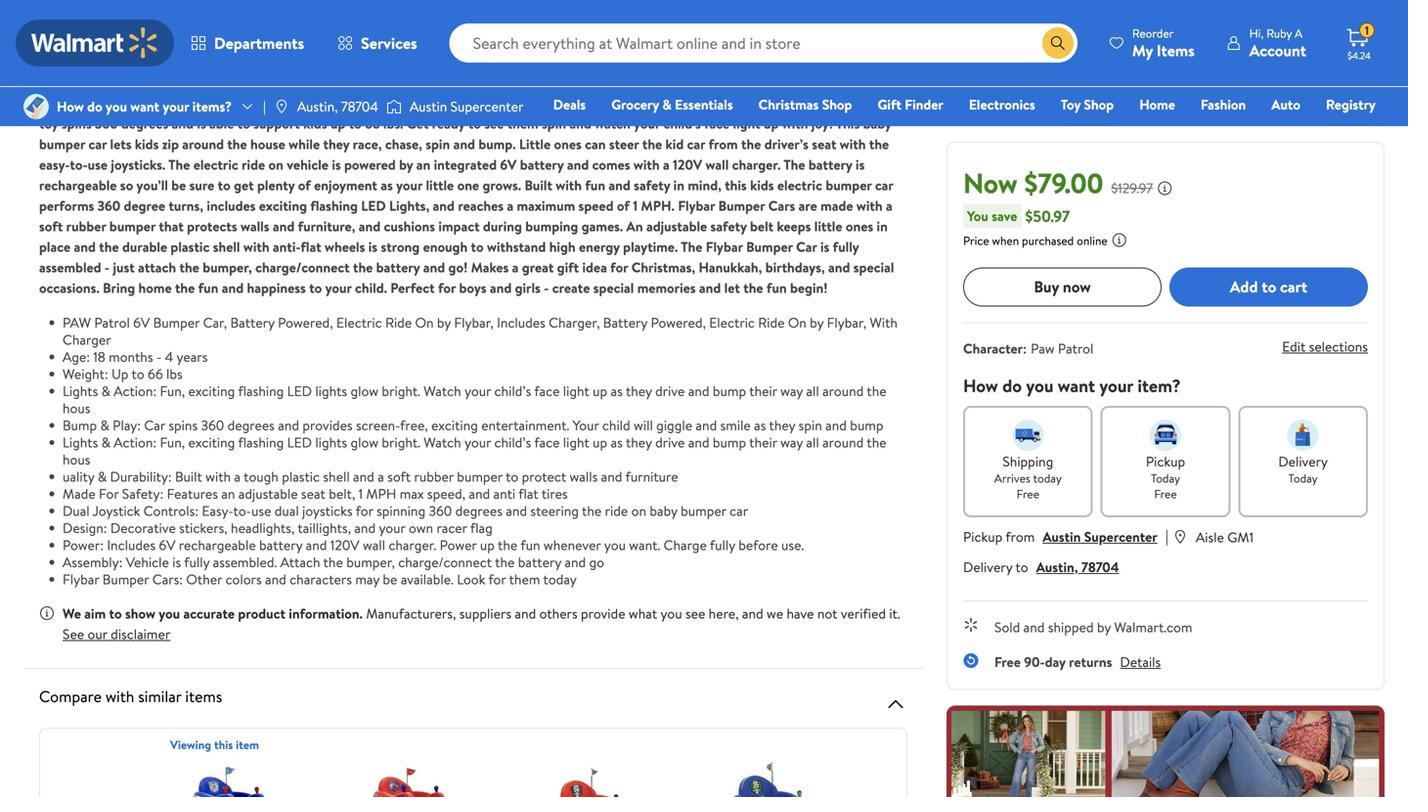 Task type: locate. For each thing, give the bounding box(es) containing it.
of down vehicle
[[298, 176, 311, 195]]

light
[[733, 114, 761, 133], [563, 381, 590, 401], [563, 433, 590, 452]]

car inside paw patrol 6v bumper car, battery powered, electric ride on by flybar, includes charger, battery powered, electric ride on by flybar, with charger age: 18 months - 4 years weight: up to 66 lbs lights & action: fun, exciting flashing led lights glow bright. watch your child's face light up as they drive and bump their way all around the hous bump & play: car spins 360 degrees and provides screen-free, exciting entertainment. your child will giggle and smile as they spin and bump lights & action: fun, exciting flashing led lights glow bright. watch your child's face light up as they drive and bump their way all around the hous uality & durability: built with a tough plastic shell and a soft rubber bumper to protect walls and furniture made for safety: features an adjustable seat belt, 1 mph max speed, and anti flat tires dual joystick controls: easy-to-use dual joysticks for spinning 360 degrees and steering the ride on baby bumper car design: decorative stickers, headlights, taillights, and your own racer flag power: includes 6v rechargeable battery and 120v wall charger. power up the fun whenever you want. charge fully before use. assembly: vehicle is fully assembled. attach the bumper, charge/connect the battery and go flybar bumper cars: other colors and characters may be available. look for them today
[[730, 501, 749, 520]]

ones left can
[[554, 134, 582, 154]]

built inside paw patrol 6v bumper car, battery powered, electric ride on by flybar, includes charger, battery powered, electric ride on by flybar, with charger age: 18 months - 4 years weight: up to 66 lbs lights & action: fun, exciting flashing led lights glow bright. watch your child's face light up as they drive and bump their way all around the hous bump & play: car spins 360 degrees and provides screen-free, exciting entertainment. your child will giggle and smile as they spin and bump lights & action: fun, exciting flashing led lights glow bright. watch your child's face light up as they drive and bump their way all around the hous uality & durability: built with a tough plastic shell and a soft rubber bumper to protect walls and furniture made for safety: features an adjustable seat belt, 1 mph max speed, and anti flat tires dual joystick controls: easy-to-use dual joysticks for spinning 360 degrees and steering the ride on baby bumper car design: decorative stickers, headlights, taillights, and your own racer flag power: includes 6v rechargeable battery and 120v wall charger. power up the fun whenever you want. charge fully before use. assembly: vehicle is fully assembled. attach the bumper, charge/connect the battery and go flybar bumper cars: other colors and characters may be available. look for them today
[[175, 467, 202, 486]]

perfect
[[391, 278, 435, 297]]

0 vertical spatial includes
[[497, 313, 546, 332]]

free inside pickup today free
[[1155, 486, 1178, 502]]

face down "charger,"
[[535, 381, 560, 401]]

grocery & essentials
[[612, 95, 733, 114]]

flybar 6 volts bumper car, battery powered ride on, fun led lights includes, charger, ages 1.5- 4 years, for boys and girls, pink image
[[901, 753, 1003, 797]]

to- down tough
[[233, 501, 251, 520]]

1 vertical spatial charge/connect
[[398, 553, 492, 572]]

electronics link
[[961, 94, 1045, 115]]

2 lights from the top
[[63, 433, 98, 452]]

makes
[[471, 258, 509, 277]]

1 vertical spatial lights
[[63, 433, 98, 452]]

soft up place
[[39, 217, 63, 236]]

1 horizontal spatial degrees
[[228, 416, 275, 435]]

for
[[204, 93, 222, 112], [611, 258, 628, 277], [438, 278, 456, 297], [356, 501, 373, 520], [489, 570, 506, 589]]

walls down includes
[[241, 217, 270, 236]]

0 horizontal spatial soft
[[39, 217, 63, 236]]

adjustable down mph.
[[647, 217, 708, 236]]

includes down joystick at the bottom left of the page
[[107, 536, 156, 555]]

1 horizontal spatial charger.
[[732, 155, 781, 174]]

0 vertical spatial this
[[746, 93, 770, 112]]

rechargeable inside paw patrol 6v bumper car for boys and girls ages 1.5 - 4 years delivers smiles, giggles, and screen-free entertainment. this bumper car ride-on toy spins 360 degrees and is able to support kids up to 66 lbs. get ready to see them spin and watch your child's face light up with joy! this baby bumper car lets kids zip around the house while they race, chase, spin and bump. little ones can steer the kid car from the driver's seat with the easy-to-use joysticks. the electric ride on vehicle is powered by an integrated 6v battery and comes with a 120v wall charger. the battery is rechargeable so you'll be sure to get plenty of enjoyment as your little one grows. built with fun and safety in mind, this kids electric bumper car performs 360 degree turns, includes exciting flashing led lights, and reaches a maximum speed of 1 mph. flybar bumper cars are made with a soft rubber bumper that protects walls and furniture, and cushions impact during bumping games. an adjustable safety belt keeps little ones in place and the durable plastic shell with anti-flat wheels is strong enough to withstand high energy playtime. the flybar bumper car is fully assembled - just attach the bumper, charge/connect the battery and go! makes a great gift idea for christmas, hanukkah, birthdays, and special occasions. bring home the fun and happiness to your child. perfect for boys and girls - create special memories and let the fun begin!
[[39, 176, 117, 195]]

1 horizontal spatial rechargeable
[[179, 536, 256, 555]]

1 horizontal spatial electric
[[710, 313, 755, 332]]

spins right 'toy'
[[62, 114, 92, 133]]

-
[[359, 93, 364, 112], [105, 258, 110, 277], [544, 278, 549, 297], [156, 347, 162, 366]]

1 vertical spatial see
[[686, 604, 706, 623]]

1 action: from the top
[[114, 381, 157, 401]]

1 horizontal spatial 78704
[[1082, 557, 1120, 576]]

120v down "joysticks"
[[330, 536, 360, 555]]

easy-
[[39, 155, 70, 174]]

want
[[130, 97, 159, 116], [1058, 373, 1096, 398]]

viewing
[[170, 737, 211, 753]]

charge/connect
[[255, 258, 350, 277], [398, 553, 492, 572]]

0 vertical spatial wall
[[706, 155, 729, 174]]

one
[[457, 176, 479, 195]]

2 battery from the left
[[603, 313, 648, 332]]

0 vertical spatial charge/connect
[[255, 258, 350, 277]]

with up driver's
[[782, 114, 809, 133]]

today inside delivery today
[[1289, 470, 1319, 486]]

deals
[[553, 95, 586, 114]]

delivers
[[413, 93, 460, 112]]

| up house
[[263, 97, 266, 116]]

soft
[[39, 217, 63, 236], [388, 467, 411, 486]]

1 vertical spatial led
[[287, 381, 312, 401]]

bumper, inside paw patrol 6v bumper car, battery powered, electric ride on by flybar, includes charger, battery powered, electric ride on by flybar, with charger age: 18 months - 4 years weight: up to 66 lbs lights & action: fun, exciting flashing led lights glow bright. watch your child's face light up as they drive and bump their way all around the hous bump & play: car spins 360 degrees and provides screen-free, exciting entertainment. your child will giggle and smile as they spin and bump lights & action: fun, exciting flashing led lights glow bright. watch your child's face light up as they drive and bump their way all around the hous uality & durability: built with a tough plastic shell and a soft rubber bumper to protect walls and furniture made for safety: features an adjustable seat belt, 1 mph max speed, and anti flat tires dual joystick controls: easy-to-use dual joysticks for spinning 360 degrees and steering the ride on baby bumper car design: decorative stickers, headlights, taillights, and your own racer flag power: includes 6v rechargeable battery and 120v wall charger. power up the fun whenever you want. charge fully before use. assembly: vehicle is fully assembled. attach the bumper, charge/connect the battery and go flybar bumper cars: other colors and characters may be available. look for them today
[[347, 553, 395, 572]]

be right may
[[383, 570, 398, 589]]

1 vertical spatial screen-
[[356, 416, 400, 435]]

bump
[[713, 381, 747, 401], [850, 416, 884, 435], [713, 433, 747, 452]]

2 powered, from the left
[[651, 313, 706, 332]]

manufacturers,
[[366, 604, 456, 623]]

1 vertical spatial |
[[1166, 525, 1169, 547]]

today inside paw patrol 6v bumper car, battery powered, electric ride on by flybar, includes charger, battery powered, electric ride on by flybar, with charger age: 18 months - 4 years weight: up to 66 lbs lights & action: fun, exciting flashing led lights glow bright. watch your child's face light up as they drive and bump their way all around the hous bump & play: car spins 360 degrees and provides screen-free, exciting entertainment. your child will giggle and smile as they spin and bump lights & action: fun, exciting flashing led lights glow bright. watch your child's face light up as they drive and bump their way all around the hous uality & durability: built with a tough plastic shell and a soft rubber bumper to protect walls and furniture made for safety: features an adjustable seat belt, 1 mph max speed, and anti flat tires dual joystick controls: easy-to-use dual joysticks for spinning 360 degrees and steering the ride on baby bumper car design: decorative stickers, headlights, taillights, and your own racer flag power: includes 6v rechargeable battery and 120v wall charger. power up the fun whenever you want. charge fully before use. assembly: vehicle is fully assembled. attach the bumper, charge/connect the battery and go flybar bumper cars: other colors and characters may be available. look for them today
[[544, 570, 577, 589]]

seat inside paw patrol 6v bumper car for boys and girls ages 1.5 - 4 years delivers smiles, giggles, and screen-free entertainment. this bumper car ride-on toy spins 360 degrees and is able to support kids up to 66 lbs. get ready to see them spin and watch your child's face light up with joy! this baby bumper car lets kids zip around the house while they race, chase, spin and bump. little ones can steer the kid car from the driver's seat with the easy-to-use joysticks. the electric ride on vehicle is powered by an integrated 6v battery and comes with a 120v wall charger. the battery is rechargeable so you'll be sure to get plenty of enjoyment as your little one grows. built with fun and safety in mind, this kids electric bumper car performs 360 degree turns, includes exciting flashing led lights, and reaches a maximum speed of 1 mph. flybar bumper cars are made with a soft rubber bumper that protects walls and furniture, and cushions impact during bumping games. an adjustable safety belt keeps little ones in place and the durable plastic shell with anti-flat wheels is strong enough to withstand high energy playtime. the flybar bumper car is fully assembled - just attach the bumper, charge/connect the battery and go! makes a great gift idea for christmas, hanukkah, birthdays, and special occasions. bring home the fun and happiness to your child. perfect for boys and girls - create special memories and let the fun begin!
[[812, 134, 837, 154]]

want up the lets
[[130, 97, 159, 116]]

add
[[1231, 276, 1259, 297]]

use inside paw patrol 6v bumper car, battery powered, electric ride on by flybar, includes charger, battery powered, electric ride on by flybar, with charger age: 18 months - 4 years weight: up to 66 lbs lights & action: fun, exciting flashing led lights glow bright. watch your child's face light up as they drive and bump their way all around the hous bump & play: car spins 360 degrees and provides screen-free, exciting entertainment. your child will giggle and smile as they spin and bump lights & action: fun, exciting flashing led lights glow bright. watch your child's face light up as they drive and bump their way all around the hous uality & durability: built with a tough plastic shell and a soft rubber bumper to protect walls and furniture made for safety: features an adjustable seat belt, 1 mph max speed, and anti flat tires dual joystick controls: easy-to-use dual joysticks for spinning 360 degrees and steering the ride on baby bumper car design: decorative stickers, headlights, taillights, and your own racer flag power: includes 6v rechargeable battery and 120v wall charger. power up the fun whenever you want. charge fully before use. assembly: vehicle is fully assembled. attach the bumper, charge/connect the battery and go flybar bumper cars: other colors and characters may be available. look for them today
[[251, 501, 271, 520]]

patrol inside paw patrol 6v bumper car, battery powered, electric ride on by flybar, includes charger, battery powered, electric ride on by flybar, with charger age: 18 months - 4 years weight: up to 66 lbs lights & action: fun, exciting flashing led lights glow bright. watch your child's face light up as they drive and bump their way all around the hous bump & play: car spins 360 degrees and provides screen-free, exciting entertainment. your child will giggle and smile as they spin and bump lights & action: fun, exciting flashing led lights glow bright. watch your child's face light up as they drive and bump their way all around the hous uality & durability: built with a tough plastic shell and a soft rubber bumper to protect walls and furniture made for safety: features an adjustable seat belt, 1 mph max speed, and anti flat tires dual joystick controls: easy-to-use dual joysticks for spinning 360 degrees and steering the ride on baby bumper car design: decorative stickers, headlights, taillights, and your own racer flag power: includes 6v rechargeable battery and 120v wall charger. power up the fun whenever you want. charge fully before use. assembly: vehicle is fully assembled. attach the bumper, charge/connect the battery and go flybar bumper cars: other colors and characters may be available. look for them today
[[94, 313, 130, 332]]

want for items?
[[130, 97, 159, 116]]

you down paw
[[1027, 373, 1054, 398]]

1 glow from the top
[[351, 381, 379, 401]]

details
[[97, 51, 141, 72]]

0 vertical spatial bright.
[[382, 381, 421, 401]]

0 horizontal spatial safety
[[634, 176, 670, 195]]

do for how do you want your item?
[[1003, 373, 1022, 398]]

0 vertical spatial do
[[87, 97, 102, 116]]

austin, 78704 button
[[1037, 557, 1120, 576]]

see inside we aim to show you accurate product information. manufacturers, suppliers and others provide what you see here, and we have not verified it. see our disclaimer
[[686, 604, 706, 623]]

face inside paw patrol 6v bumper car for boys and girls ages 1.5 - 4 years delivers smiles, giggles, and screen-free entertainment. this bumper car ride-on toy spins 360 degrees and is able to support kids up to 66 lbs. get ready to see them spin and watch your child's face light up with joy! this baby bumper car lets kids zip around the house while they race, chase, spin and bump. little ones can steer the kid car from the driver's seat with the easy-to-use joysticks. the electric ride on vehicle is powered by an integrated 6v battery and comes with a 120v wall charger. the battery is rechargeable so you'll be sure to get plenty of enjoyment as your little one grows. built with fun and safety in mind, this kids electric bumper car performs 360 degree turns, includes exciting flashing led lights, and reaches a maximum speed of 1 mph. flybar bumper cars are made with a soft rubber bumper that protects walls and furniture, and cushions impact during bumping games. an adjustable safety belt keeps little ones in place and the durable plastic shell with anti-flat wheels is strong enough to withstand high energy playtime. the flybar bumper car is fully assembled - just attach the bumper, charge/connect the battery and go! makes a great gift idea for christmas, hanukkah, birthdays, and special occasions. bring home the fun and happiness to your child. perfect for boys and girls - create special memories and let the fun begin!
[[704, 114, 730, 133]]

0 vertical spatial years
[[379, 93, 410, 112]]

taillights,
[[298, 518, 351, 538]]

battery right car,
[[230, 313, 275, 332]]

2 way from the top
[[781, 433, 803, 452]]

1 horizontal spatial wall
[[706, 155, 729, 174]]

charge/connect inside paw patrol 6v bumper car for boys and girls ages 1.5 - 4 years delivers smiles, giggles, and screen-free entertainment. this bumper car ride-on toy spins 360 degrees and is able to support kids up to 66 lbs. get ready to see them spin and watch your child's face light up with joy! this baby bumper car lets kids zip around the house while they race, chase, spin and bump. little ones can steer the kid car from the driver's seat with the easy-to-use joysticks. the electric ride on vehicle is powered by an integrated 6v battery and comes with a 120v wall charger. the battery is rechargeable so you'll be sure to get plenty of enjoyment as your little one grows. built with fun and safety in mind, this kids electric bumper car performs 360 degree turns, includes exciting flashing led lights, and reaches a maximum speed of 1 mph. flybar bumper cars are made with a soft rubber bumper that protects walls and furniture, and cushions impact during bumping games. an adjustable safety belt keeps little ones in place and the durable plastic shell with anti-flat wheels is strong enough to withstand high energy playtime. the flybar bumper car is fully assembled - just attach the bumper, charge/connect the battery and go! makes a great gift idea for christmas, hanukkah, birthdays, and special occasions. bring home the fun and happiness to your child. perfect for boys and girls - create special memories and let the fun begin!
[[255, 258, 350, 277]]

screen- inside paw patrol 6v bumper car for boys and girls ages 1.5 - 4 years delivers smiles, giggles, and screen-free entertainment. this bumper car ride-on toy spins 360 degrees and is able to support kids up to 66 lbs. get ready to see them spin and watch your child's face light up with joy! this baby bumper car lets kids zip around the house while they race, chase, spin and bump. little ones can steer the kid car from the driver's seat with the easy-to-use joysticks. the electric ride on vehicle is powered by an integrated 6v battery and comes with a 120v wall charger. the battery is rechargeable so you'll be sure to get plenty of enjoyment as your little one grows. built with fun and safety in mind, this kids electric bumper car performs 360 degree turns, includes exciting flashing led lights, and reaches a maximum speed of 1 mph. flybar bumper cars are made with a soft rubber bumper that protects walls and furniture, and cushions impact during bumping games. an adjustable safety belt keeps little ones in place and the durable plastic shell with anti-flat wheels is strong enough to withstand high energy playtime. the flybar bumper car is fully assembled - just attach the bumper, charge/connect the battery and go! makes a great gift idea for christmas, hanukkah, birthdays, and special occasions. bring home the fun and happiness to your child. perfect for boys and girls - create special memories and let the fun begin!
[[581, 93, 625, 112]]

action: up 'durability:'
[[114, 433, 157, 452]]

exciting
[[259, 196, 307, 215], [188, 381, 235, 401], [431, 416, 478, 435], [188, 433, 235, 452]]

are
[[799, 196, 818, 215]]

flat inside paw patrol 6v bumper car for boys and girls ages 1.5 - 4 years delivers smiles, giggles, and screen-free entertainment. this bumper car ride-on toy spins 360 degrees and is able to support kids up to 66 lbs. get ready to see them spin and watch your child's face light up with joy! this baby bumper car lets kids zip around the house while they race, chase, spin and bump. little ones can steer the kid car from the driver's seat with the easy-to-use joysticks. the electric ride on vehicle is powered by an integrated 6v battery and comes with a 120v wall charger. the battery is rechargeable so you'll be sure to get plenty of enjoyment as your little one grows. built with fun and safety in mind, this kids electric bumper car performs 360 degree turns, includes exciting flashing led lights, and reaches a maximum speed of 1 mph. flybar bumper cars are made with a soft rubber bumper that protects walls and furniture, and cushions impact during bumping games. an adjustable safety belt keeps little ones in place and the durable plastic shell with anti-flat wheels is strong enough to withstand high energy playtime. the flybar bumper car is fully assembled - just attach the bumper, charge/connect the battery and go! makes a great gift idea for christmas, hanukkah, birthdays, and special occasions. bring home the fun and happiness to your child. perfect for boys and girls - create special memories and let the fun begin!
[[301, 237, 322, 256]]

austin right 'lbs.'
[[410, 97, 447, 116]]

0 horizontal spatial ride
[[385, 313, 412, 332]]

selections
[[1310, 337, 1369, 356]]

1 vertical spatial baby
[[650, 501, 678, 520]]

pickup inside pickup from austin supercenter |
[[964, 527, 1003, 546]]

1 horizontal spatial on
[[788, 313, 807, 332]]

4 inside paw patrol 6v bumper car, battery powered, electric ride on by flybar, includes charger, battery powered, electric ride on by flybar, with charger age: 18 months - 4 years weight: up to 66 lbs lights & action: fun, exciting flashing led lights glow bright. watch your child's face light up as they drive and bump their way all around the hous bump & play: car spins 360 degrees and provides screen-free, exciting entertainment. your child will giggle and smile as they spin and bump lights & action: fun, exciting flashing led lights glow bright. watch your child's face light up as they drive and bump their way all around the hous uality & durability: built with a tough plastic shell and a soft rubber bumper to protect walls and furniture made for safety: features an adjustable seat belt, 1 mph max speed, and anti flat tires dual joystick controls: easy-to-use dual joysticks for spinning 360 degrees and steering the ride on baby bumper car design: decorative stickers, headlights, taillights, and your own racer flag power: includes 6v rechargeable battery and 120v wall charger. power up the fun whenever you want. charge fully before use. assembly: vehicle is fully assembled. attach the bumper, charge/connect the battery and go flybar bumper cars: other colors and characters may be available. look for them today
[[165, 347, 173, 366]]

them inside paw patrol 6v bumper car for boys and girls ages 1.5 - 4 years delivers smiles, giggles, and screen-free entertainment. this bumper car ride-on toy spins 360 degrees and is able to support kids up to 66 lbs. get ready to see them spin and watch your child's face light up with joy! this baby bumper car lets kids zip around the house while they race, chase, spin and bump. little ones can steer the kid car from the driver's seat with the easy-to-use joysticks. the electric ride on vehicle is powered by an integrated 6v battery and comes with a 120v wall charger. the battery is rechargeable so you'll be sure to get plenty of enjoyment as your little one grows. built with fun and safety in mind, this kids electric bumper car performs 360 degree turns, includes exciting flashing led lights, and reaches a maximum speed of 1 mph. flybar bumper cars are made with a soft rubber bumper that protects walls and furniture, and cushions impact during bumping games. an adjustable safety belt keeps little ones in place and the durable plastic shell with anti-flat wheels is strong enough to withstand high energy playtime. the flybar bumper car is fully assembled - just attach the bumper, charge/connect the battery and go! makes a great gift idea for christmas, hanukkah, birthdays, and special occasions. bring home the fun and happiness to your child. perfect for boys and girls - create special memories and let the fun begin!
[[507, 114, 539, 133]]

flybar 6v bumper car, battery powered ride on, fun led lights, includes charger, blue image
[[721, 753, 823, 797]]

today
[[1034, 470, 1062, 486], [544, 570, 577, 589]]

0 vertical spatial spins
[[62, 114, 92, 133]]

1 vertical spatial 1
[[633, 196, 638, 215]]

0 horizontal spatial  image
[[274, 99, 289, 114]]

weight:
[[63, 364, 108, 383]]

as inside paw patrol 6v bumper car for boys and girls ages 1.5 - 4 years delivers smiles, giggles, and screen-free entertainment. this bumper car ride-on toy spins 360 degrees and is able to support kids up to 66 lbs. get ready to see them spin and watch your child's face light up with joy! this baby bumper car lets kids zip around the house while they race, chase, spin and bump. little ones can steer the kid car from the driver's seat with the easy-to-use joysticks. the electric ride on vehicle is powered by an integrated 6v battery and comes with a 120v wall charger. the battery is rechargeable so you'll be sure to get plenty of enjoyment as your little one grows. built with fun and safety in mind, this kids electric bumper car performs 360 degree turns, includes exciting flashing led lights, and reaches a maximum speed of 1 mph. flybar bumper cars are made with a soft rubber bumper that protects walls and furniture, and cushions impact during bumping games. an adjustable safety belt keeps little ones in place and the durable plastic shell with anti-flat wheels is strong enough to withstand high energy playtime. the flybar bumper car is fully assembled - just attach the bumper, charge/connect the battery and go! makes a great gift idea for christmas, hanukkah, birthdays, and special occasions. bring home the fun and happiness to your child. perfect for boys and girls - create special memories and let the fun begin!
[[381, 176, 393, 195]]

flybar inside paw patrol 6v bumper car, battery powered, electric ride on by flybar, includes charger, battery powered, electric ride on by flybar, with charger age: 18 months - 4 years weight: up to 66 lbs lights & action: fun, exciting flashing led lights glow bright. watch your child's face light up as they drive and bump their way all around the hous bump & play: car spins 360 degrees and provides screen-free, exciting entertainment. your child will giggle and smile as they spin and bump lights & action: fun, exciting flashing led lights glow bright. watch your child's face light up as they drive and bump their way all around the hous uality & durability: built with a tough plastic shell and a soft rubber bumper to protect walls and furniture made for safety: features an adjustable seat belt, 1 mph max speed, and anti flat tires dual joystick controls: easy-to-use dual joysticks for spinning 360 degrees and steering the ride on baby bumper car design: decorative stickers, headlights, taillights, and your own racer flag power: includes 6v rechargeable battery and 120v wall charger. power up the fun whenever you want. charge fully before use. assembly: vehicle is fully assembled. attach the bumper, charge/connect the battery and go flybar bumper cars: other colors and characters may be available. look for them today
[[63, 570, 99, 589]]

this inside paw patrol 6v bumper car for boys and girls ages 1.5 - 4 years delivers smiles, giggles, and screen-free entertainment. this bumper car ride-on toy spins 360 degrees and is able to support kids up to 66 lbs. get ready to see them spin and watch your child's face light up with joy! this baby bumper car lets kids zip around the house while they race, chase, spin and bump. little ones can steer the kid car from the driver's seat with the easy-to-use joysticks. the electric ride on vehicle is powered by an integrated 6v battery and comes with a 120v wall charger. the battery is rechargeable so you'll be sure to get plenty of enjoyment as your little one grows. built with fun and safety in mind, this kids electric bumper car performs 360 degree turns, includes exciting flashing led lights, and reaches a maximum speed of 1 mph. flybar bumper cars are made with a soft rubber bumper that protects walls and furniture, and cushions impact during bumping games. an adjustable safety belt keeps little ones in place and the durable plastic shell with anti-flat wheels is strong enough to withstand high energy playtime. the flybar bumper car is fully assembled - just attach the bumper, charge/connect the battery and go! makes a great gift idea for christmas, hanukkah, birthdays, and special occasions. bring home the fun and happiness to your child. perfect for boys and girls - create special memories and let the fun begin!
[[725, 176, 747, 195]]

led up provides
[[287, 381, 312, 401]]

bright.
[[382, 381, 421, 401], [382, 433, 421, 452]]

1 vertical spatial rechargeable
[[179, 536, 256, 555]]

as right the smile
[[754, 416, 766, 435]]

car inside paw patrol 6v bumper car, battery powered, electric ride on by flybar, includes charger, battery powered, electric ride on by flybar, with charger age: 18 months - 4 years weight: up to 66 lbs lights & action: fun, exciting flashing led lights glow bright. watch your child's face light up as they drive and bump their way all around the hous bump & play: car spins 360 degrees and provides screen-free, exciting entertainment. your child will giggle and smile as they spin and bump lights & action: fun, exciting flashing led lights glow bright. watch your child's face light up as they drive and bump their way all around the hous uality & durability: built with a tough plastic shell and a soft rubber bumper to protect walls and furniture made for safety: features an adjustable seat belt, 1 mph max speed, and anti flat tires dual joystick controls: easy-to-use dual joysticks for spinning 360 degrees and steering the ride on baby bumper car design: decorative stickers, headlights, taillights, and your own racer flag power: includes 6v rechargeable battery and 120v wall charger. power up the fun whenever you want. charge fully before use. assembly: vehicle is fully assembled. attach the bumper, charge/connect the battery and go flybar bumper cars: other colors and characters may be available. look for them today
[[144, 416, 165, 435]]

spins inside paw patrol 6v bumper car, battery powered, electric ride on by flybar, includes charger, battery powered, electric ride on by flybar, with charger age: 18 months - 4 years weight: up to 66 lbs lights & action: fun, exciting flashing led lights glow bright. watch your child's face light up as they drive and bump their way all around the hous bump & play: car spins 360 degrees and provides screen-free, exciting entertainment. your child will giggle and smile as they spin and bump lights & action: fun, exciting flashing led lights glow bright. watch your child's face light up as they drive and bump their way all around the hous uality & durability: built with a tough plastic shell and a soft rubber bumper to protect walls and furniture made for safety: features an adjustable seat belt, 1 mph max speed, and anti flat tires dual joystick controls: easy-to-use dual joysticks for spinning 360 degrees and steering the ride on baby bumper car design: decorative stickers, headlights, taillights, and your own racer flag power: includes 6v rechargeable battery and 120v wall charger. power up the fun whenever you want. charge fully before use. assembly: vehicle is fully assembled. attach the bumper, charge/connect the battery and go flybar bumper cars: other colors and characters may be available. look for them today
[[169, 416, 198, 435]]

screen- right provides
[[356, 416, 400, 435]]

0 horizontal spatial spin
[[426, 134, 450, 154]]

2 vertical spatial flybar
[[63, 570, 99, 589]]

little
[[426, 176, 454, 195], [815, 217, 843, 236]]

boys up able
[[225, 93, 252, 112]]

charger. inside paw patrol 6v bumper car, battery powered, electric ride on by flybar, includes charger, battery powered, electric ride on by flybar, with charger age: 18 months - 4 years weight: up to 66 lbs lights & action: fun, exciting flashing led lights glow bright. watch your child's face light up as they drive and bump their way all around the hous bump & play: car spins 360 degrees and provides screen-free, exciting entertainment. your child will giggle and smile as they spin and bump lights & action: fun, exciting flashing led lights glow bright. watch your child's face light up as they drive and bump their way all around the hous uality & durability: built with a tough plastic shell and a soft rubber bumper to protect walls and furniture made for safety: features an adjustable seat belt, 1 mph max speed, and anti flat tires dual joystick controls: easy-to-use dual joysticks for spinning 360 degrees and steering the ride on baby bumper car design: decorative stickers, headlights, taillights, and your own racer flag power: includes 6v rechargeable battery and 120v wall charger. power up the fun whenever you want. charge fully before use. assembly: vehicle is fully assembled. attach the bumper, charge/connect the battery and go flybar bumper cars: other colors and characters may be available. look for them today
[[389, 536, 437, 555]]

0 horizontal spatial do
[[87, 97, 102, 116]]

supercenter inside pickup from austin supercenter |
[[1085, 527, 1158, 546]]

2 flybar, from the left
[[827, 313, 867, 332]]

wall up mind,
[[706, 155, 729, 174]]

1 drive from the top
[[656, 381, 685, 401]]

reorder
[[1133, 25, 1174, 42]]

of up an
[[617, 196, 630, 215]]

product
[[39, 51, 93, 72]]

1 vertical spatial ones
[[846, 217, 874, 236]]

1 horizontal spatial 1
[[633, 196, 638, 215]]

is up enjoyment
[[332, 155, 341, 174]]

happiness
[[247, 278, 306, 297]]

1 watch from the top
[[424, 381, 461, 401]]

0 horizontal spatial spins
[[62, 114, 92, 133]]

0 vertical spatial soft
[[39, 217, 63, 236]]

to inside button
[[1262, 276, 1277, 297]]

 image
[[386, 97, 402, 116], [274, 99, 289, 114]]

0 horizontal spatial powered,
[[278, 313, 333, 332]]

details
[[1121, 652, 1162, 671]]

1 horizontal spatial special
[[854, 258, 895, 277]]

0 vertical spatial use
[[88, 155, 108, 174]]

watch
[[424, 381, 461, 401], [424, 433, 461, 452]]

4 right "months"
[[165, 347, 173, 366]]

use left dual
[[251, 501, 271, 520]]

up
[[112, 364, 129, 383]]

2 shop from the left
[[1084, 95, 1115, 114]]

ride down perfect
[[385, 313, 412, 332]]

intent image for shipping image
[[1013, 419, 1044, 451]]

today right arrives
[[1034, 470, 1062, 486]]

watch up free,
[[424, 381, 461, 401]]

1 inside paw patrol 6v bumper car, battery powered, electric ride on by flybar, includes charger, battery powered, electric ride on by flybar, with charger age: 18 months - 4 years weight: up to 66 lbs lights & action: fun, exciting flashing led lights glow bright. watch your child's face light up as they drive and bump their way all around the hous bump & play: car spins 360 degrees and provides screen-free, exciting entertainment. your child will giggle and smile as they spin and bump lights & action: fun, exciting flashing led lights glow bright. watch your child's face light up as they drive and bump their way all around the hous uality & durability: built with a tough plastic shell and a soft rubber bumper to protect walls and furniture made for safety: features an adjustable seat belt, 1 mph max speed, and anti flat tires dual joystick controls: easy-to-use dual joysticks for spinning 360 degrees and steering the ride on baby bumper car design: decorative stickers, headlights, taillights, and your own racer flag power: includes 6v rechargeable battery and 120v wall charger. power up the fun whenever you want. charge fully before use. assembly: vehicle is fully assembled. attach the bumper, charge/connect the battery and go flybar bumper cars: other colors and characters may be available. look for them today
[[359, 484, 363, 503]]

0 horizontal spatial how
[[57, 97, 84, 116]]

drive right will
[[656, 433, 685, 452]]

their up the smile
[[750, 381, 778, 401]]

1 horizontal spatial battery
[[603, 313, 648, 332]]

ride-
[[844, 93, 872, 112]]

today inside pickup today free
[[1151, 470, 1181, 486]]

hous
[[63, 399, 90, 418], [63, 450, 90, 469]]

face up protect
[[535, 433, 560, 452]]

1 vertical spatial ride
[[605, 501, 628, 520]]

price
[[964, 232, 990, 249]]

girls up support
[[281, 93, 306, 112]]

an
[[417, 155, 431, 174], [221, 484, 235, 503]]

2 today from the left
[[1289, 470, 1319, 486]]

bump
[[63, 416, 97, 435]]

to right up
[[132, 364, 144, 383]]

car
[[180, 93, 201, 112], [797, 237, 818, 256], [144, 416, 165, 435]]

paw for paw patrol 6v bumper car for boys and girls ages 1.5 - 4 years delivers smiles, giggles, and screen-free entertainment. this bumper car ride-on toy spins 360 degrees and is able to support kids up to 66 lbs. get ready to see them spin and watch your child's face light up with joy! this baby bumper car lets kids zip around the house while they race, chase, spin and bump. little ones can steer the kid car from the driver's seat with the easy-to-use joysticks. the electric ride on vehicle is powered by an integrated 6v battery and comes with a 120v wall charger. the battery is rechargeable so you'll be sure to get plenty of enjoyment as your little one grows. built with fun and safety in mind, this kids electric bumper car performs 360 degree turns, includes exciting flashing led lights, and reaches a maximum speed of 1 mph. flybar bumper cars are made with a soft rubber bumper that protects walls and furniture, and cushions impact during bumping games. an adjustable safety belt keeps little ones in place and the durable plastic shell with anti-flat wheels is strong enough to withstand high energy playtime. the flybar bumper car is fully assembled - just attach the bumper, charge/connect the battery and go! makes a great gift idea for christmas, hanukkah, birthdays, and special occasions. bring home the fun and happiness to your child. perfect for boys and girls - create special memories and let the fun begin!
[[39, 93, 67, 112]]

safety
[[634, 176, 670, 195], [711, 217, 747, 236]]

- right 1.5
[[359, 93, 364, 112]]

shop
[[822, 95, 853, 114], [1084, 95, 1115, 114]]

1 vertical spatial austin
[[1043, 527, 1082, 546]]

free left "90-"
[[995, 652, 1021, 671]]

girls down great on the top left
[[515, 278, 541, 297]]

how
[[57, 97, 84, 116], [964, 373, 999, 398]]

gift
[[878, 95, 902, 114]]

baby inside paw patrol 6v bumper car for boys and girls ages 1.5 - 4 years delivers smiles, giggles, and screen-free entertainment. this bumper car ride-on toy spins 360 degrees and is able to support kids up to 66 lbs. get ready to see them spin and watch your child's face light up with joy! this baby bumper car lets kids zip around the house while they race, chase, spin and bump. little ones can steer the kid car from the driver's seat with the easy-to-use joysticks. the electric ride on vehicle is powered by an integrated 6v battery and comes with a 120v wall charger. the battery is rechargeable so you'll be sure to get plenty of enjoyment as your little one grows. built with fun and safety in mind, this kids electric bumper car performs 360 degree turns, includes exciting flashing led lights, and reaches a maximum speed of 1 mph. flybar bumper cars are made with a soft rubber bumper that protects walls and furniture, and cushions impact during bumping games. an adjustable safety belt keeps little ones in place and the durable plastic shell with anti-flat wheels is strong enough to withstand high energy playtime. the flybar bumper car is fully assembled - just attach the bumper, charge/connect the battery and go! makes a great gift idea for christmas, hanukkah, birthdays, and special occasions. bring home the fun and happiness to your child. perfect for boys and girls - create special memories and let the fun begin!
[[864, 114, 892, 133]]

shell inside paw patrol 6v bumper car, battery powered, electric ride on by flybar, includes charger, battery powered, electric ride on by flybar, with charger age: 18 months - 4 years weight: up to 66 lbs lights & action: fun, exciting flashing led lights glow bright. watch your child's face light up as they drive and bump their way all around the hous bump & play: car spins 360 degrees and provides screen-free, exciting entertainment. your child will giggle and smile as they spin and bump lights & action: fun, exciting flashing led lights glow bright. watch your child's face light up as they drive and bump their way all around the hous uality & durability: built with a tough plastic shell and a soft rubber bumper to protect walls and furniture made for safety: features an adjustable seat belt, 1 mph max speed, and anti flat tires dual joystick controls: easy-to-use dual joysticks for spinning 360 degrees and steering the ride on baby bumper car design: decorative stickers, headlights, taillights, and your own racer flag power: includes 6v rechargeable battery and 120v wall charger. power up the fun whenever you want. charge fully before use. assembly: vehicle is fully assembled. attach the bumper, charge/connect the battery and go flybar bumper cars: other colors and characters may be available. look for them today
[[323, 467, 350, 486]]

kids up cars
[[750, 176, 774, 195]]

when
[[993, 232, 1020, 249]]

1 vertical spatial 120v
[[330, 536, 360, 555]]

with left anti-
[[243, 237, 270, 256]]

0 vertical spatial little
[[426, 176, 454, 195]]

1 shop from the left
[[822, 95, 853, 114]]

flat inside paw patrol 6v bumper car, battery powered, electric ride on by flybar, includes charger, battery powered, electric ride on by flybar, with charger age: 18 months - 4 years weight: up to 66 lbs lights & action: fun, exciting flashing led lights glow bright. watch your child's face light up as they drive and bump their way all around the hous bump & play: car spins 360 degrees and provides screen-free, exciting entertainment. your child will giggle and smile as they spin and bump lights & action: fun, exciting flashing led lights glow bright. watch your child's face light up as they drive and bump their way all around the hous uality & durability: built with a tough plastic shell and a soft rubber bumper to protect walls and furniture made for safety: features an adjustable seat belt, 1 mph max speed, and anti flat tires dual joystick controls: easy-to-use dual joysticks for spinning 360 degrees and steering the ride on baby bumper car design: decorative stickers, headlights, taillights, and your own racer flag power: includes 6v rechargeable battery and 120v wall charger. power up the fun whenever you want. charge fully before use. assembly: vehicle is fully assembled. attach the bumper, charge/connect the battery and go flybar bumper cars: other colors and characters may be available. look for them today
[[519, 484, 539, 503]]

0 horizontal spatial wall
[[363, 536, 385, 555]]

seat inside paw patrol 6v bumper car, battery powered, electric ride on by flybar, includes charger, battery powered, electric ride on by flybar, with charger age: 18 months - 4 years weight: up to 66 lbs lights & action: fun, exciting flashing led lights glow bright. watch your child's face light up as they drive and bump their way all around the hous bump & play: car spins 360 degrees and provides screen-free, exciting entertainment. your child will giggle and smile as they spin and bump lights & action: fun, exciting flashing led lights glow bright. watch your child's face light up as they drive and bump their way all around the hous uality & durability: built with a tough plastic shell and a soft rubber bumper to protect walls and furniture made for safety: features an adjustable seat belt, 1 mph max speed, and anti flat tires dual joystick controls: easy-to-use dual joysticks for spinning 360 degrees and steering the ride on baby bumper car design: decorative stickers, headlights, taillights, and your own racer flag power: includes 6v rechargeable battery and 120v wall charger. power up the fun whenever you want. charge fully before use. assembly: vehicle is fully assembled. attach the bumper, charge/connect the battery and go flybar bumper cars: other colors and characters may be available. look for them today
[[301, 484, 326, 503]]

1 their from the top
[[750, 381, 778, 401]]

0 vertical spatial around
[[182, 134, 224, 154]]

 image for austin, 78704
[[274, 99, 289, 114]]

you left want.
[[605, 536, 626, 555]]

your
[[573, 416, 599, 435]]

use inside paw patrol 6v bumper car for boys and girls ages 1.5 - 4 years delivers smiles, giggles, and screen-free entertainment. this bumper car ride-on toy spins 360 degrees and is able to support kids up to 66 lbs. get ready to see them spin and watch your child's face light up with joy! this baby bumper car lets kids zip around the house while they race, chase, spin and bump. little ones can steer the kid car from the driver's seat with the easy-to-use joysticks. the electric ride on vehicle is powered by an integrated 6v battery and comes with a 120v wall charger. the battery is rechargeable so you'll be sure to get plenty of enjoyment as your little one grows. built with fun and safety in mind, this kids electric bumper car performs 360 degree turns, includes exciting flashing led lights, and reaches a maximum speed of 1 mph. flybar bumper cars are made with a soft rubber bumper that protects walls and furniture, and cushions impact during bumping games. an adjustable safety belt keeps little ones in place and the durable plastic shell with anti-flat wheels is strong enough to withstand high energy playtime. the flybar bumper car is fully assembled - just attach the bumper, charge/connect the battery and go! makes a great gift idea for christmas, hanukkah, birthdays, and special occasions. bring home the fun and happiness to your child. perfect for boys and girls - create special memories and let the fun begin!
[[88, 155, 108, 174]]

mind,
[[688, 176, 722, 195]]

how down character
[[964, 373, 999, 398]]

0 vertical spatial of
[[298, 176, 311, 195]]

years inside paw patrol 6v bumper car, battery powered, electric ride on by flybar, includes charger, battery powered, electric ride on by flybar, with charger age: 18 months - 4 years weight: up to 66 lbs lights & action: fun, exciting flashing led lights glow bright. watch your child's face light up as they drive and bump their way all around the hous bump & play: car spins 360 degrees and provides screen-free, exciting entertainment. your child will giggle and smile as they spin and bump lights & action: fun, exciting flashing led lights glow bright. watch your child's face light up as they drive and bump their way all around the hous uality & durability: built with a tough plastic shell and a soft rubber bumper to protect walls and furniture made for safety: features an adjustable seat belt, 1 mph max speed, and anti flat tires dual joystick controls: easy-to-use dual joysticks for spinning 360 degrees and steering the ride on baby bumper car design: decorative stickers, headlights, taillights, and your own racer flag power: includes 6v rechargeable battery and 120v wall charger. power up the fun whenever you want. charge fully before use. assembly: vehicle is fully assembled. attach the bumper, charge/connect the battery and go flybar bumper cars: other colors and characters may be available. look for them today
[[177, 347, 208, 366]]

0 vertical spatial how
[[57, 97, 84, 116]]

christmas shop
[[759, 95, 853, 114]]

1 horizontal spatial today
[[1289, 470, 1319, 486]]

0 vertical spatial car
[[180, 93, 201, 112]]

special up with
[[854, 258, 895, 277]]

1 horizontal spatial boys
[[459, 278, 487, 297]]

anti-
[[273, 237, 301, 256]]

1 horizontal spatial 66
[[365, 114, 380, 133]]

1 vertical spatial car
[[797, 237, 818, 256]]

chase,
[[385, 134, 423, 154]]

1 horizontal spatial walls
[[570, 467, 598, 486]]

see up bump.
[[485, 114, 504, 133]]

intent image for pickup image
[[1151, 419, 1182, 451]]

this inside row
[[214, 737, 233, 753]]

them inside paw patrol 6v bumper car, battery powered, electric ride on by flybar, includes charger, battery powered, electric ride on by flybar, with charger age: 18 months - 4 years weight: up to 66 lbs lights & action: fun, exciting flashing led lights glow bright. watch your child's face light up as they drive and bump their way all around the hous bump & play: car spins 360 degrees and provides screen-free, exciting entertainment. your child will giggle and smile as they spin and bump lights & action: fun, exciting flashing led lights glow bright. watch your child's face light up as they drive and bump their way all around the hous uality & durability: built with a tough plastic shell and a soft rubber bumper to protect walls and furniture made for safety: features an adjustable seat belt, 1 mph max speed, and anti flat tires dual joystick controls: easy-to-use dual joysticks for spinning 360 degrees and steering the ride on baby bumper car design: decorative stickers, headlights, taillights, and your own racer flag power: includes 6v rechargeable battery and 120v wall charger. power up the fun whenever you want. charge fully before use. assembly: vehicle is fully assembled. attach the bumper, charge/connect the battery and go flybar bumper cars: other colors and characters may be available. look for them today
[[509, 570, 540, 589]]

1 horizontal spatial this
[[836, 114, 860, 133]]

flybar, down go!
[[454, 313, 494, 332]]

electric up are
[[778, 176, 823, 195]]

0 horizontal spatial walls
[[241, 217, 270, 236]]

2 ride from the left
[[759, 313, 785, 332]]

baby inside paw patrol 6v bumper car, battery powered, electric ride on by flybar, includes charger, battery powered, electric ride on by flybar, with charger age: 18 months - 4 years weight: up to 66 lbs lights & action: fun, exciting flashing led lights glow bright. watch your child's face light up as they drive and bump their way all around the hous bump & play: car spins 360 degrees and provides screen-free, exciting entertainment. your child will giggle and smile as they spin and bump lights & action: fun, exciting flashing led lights glow bright. watch your child's face light up as they drive and bump their way all around the hous uality & durability: built with a tough plastic shell and a soft rubber bumper to protect walls and furniture made for safety: features an adjustable seat belt, 1 mph max speed, and anti flat tires dual joystick controls: easy-to-use dual joysticks for spinning 360 degrees and steering the ride on baby bumper car design: decorative stickers, headlights, taillights, and your own racer flag power: includes 6v rechargeable battery and 120v wall charger. power up the fun whenever you want. charge fully before use. assembly: vehicle is fully assembled. attach the bumper, charge/connect the battery and go flybar bumper cars: other colors and characters may be available. look for them today
[[650, 501, 678, 520]]

gift finder
[[878, 95, 944, 114]]

exciting inside paw patrol 6v bumper car for boys and girls ages 1.5 - 4 years delivers smiles, giggles, and screen-free entertainment. this bumper car ride-on toy spins 360 degrees and is able to support kids up to 66 lbs. get ready to see them spin and watch your child's face light up with joy! this baby bumper car lets kids zip around the house while they race, chase, spin and bump. little ones can steer the kid car from the driver's seat with the easy-to-use joysticks. the electric ride on vehicle is powered by an integrated 6v battery and comes with a 120v wall charger. the battery is rechargeable so you'll be sure to get plenty of enjoyment as your little one grows. built with fun and safety in mind, this kids electric bumper car performs 360 degree turns, includes exciting flashing led lights, and reaches a maximum speed of 1 mph. flybar bumper cars are made with a soft rubber bumper that protects walls and furniture, and cushions impact during bumping games. an adjustable safety belt keeps little ones in place and the durable plastic shell with anti-flat wheels is strong enough to withstand high energy playtime. the flybar bumper car is fully assembled - just attach the bumper, charge/connect the battery and go! makes a great gift idea for christmas, hanukkah, birthdays, and special occasions. bring home the fun and happiness to your child. perfect for boys and girls - create special memories and let the fun begin!
[[259, 196, 307, 215]]

austin,
[[297, 97, 338, 116], [1037, 557, 1079, 576]]

0 horizontal spatial special
[[594, 278, 634, 297]]

glow up provides
[[351, 381, 379, 401]]

2 electric from the left
[[710, 313, 755, 332]]

search icon image
[[1051, 35, 1066, 51]]

entertainment. inside paw patrol 6v bumper car, battery powered, electric ride on by flybar, includes charger, battery powered, electric ride on by flybar, with charger age: 18 months - 4 years weight: up to 66 lbs lights & action: fun, exciting flashing led lights glow bright. watch your child's face light up as they drive and bump their way all around the hous bump & play: car spins 360 degrees and provides screen-free, exciting entertainment. your child will giggle and smile as they spin and bump lights & action: fun, exciting flashing led lights glow bright. watch your child's face light up as they drive and bump their way all around the hous uality & durability: built with a tough plastic shell and a soft rubber bumper to protect walls and furniture made for safety: features an adjustable seat belt, 1 mph max speed, and anti flat tires dual joystick controls: easy-to-use dual joysticks for spinning 360 degrees and steering the ride on baby bumper car design: decorative stickers, headlights, taillights, and your own racer flag power: includes 6v rechargeable battery and 120v wall charger. power up the fun whenever you want. charge fully before use. assembly: vehicle is fully assembled. attach the bumper, charge/connect the battery and go flybar bumper cars: other colors and characters may be available. look for them today
[[482, 416, 570, 435]]

registry link
[[1318, 94, 1385, 115]]

patrol inside paw patrol 6v bumper car for boys and girls ages 1.5 - 4 years delivers smiles, giggles, and screen-free entertainment. this bumper car ride-on toy spins 360 degrees and is able to support kids up to 66 lbs. get ready to see them spin and watch your child's face light up with joy! this baby bumper car lets kids zip around the house while they race, chase, spin and bump. little ones can steer the kid car from the driver's seat with the easy-to-use joysticks. the electric ride on vehicle is powered by an integrated 6v battery and comes with a 120v wall charger. the battery is rechargeable so you'll be sure to get plenty of enjoyment as your little one grows. built with fun and safety in mind, this kids electric bumper car performs 360 degree turns, includes exciting flashing led lights, and reaches a maximum speed of 1 mph. flybar bumper cars are made with a soft rubber bumper that protects walls and furniture, and cushions impact during bumping games. an adjustable safety belt keeps little ones in place and the durable plastic shell with anti-flat wheels is strong enough to withstand high energy playtime. the flybar bumper car is fully assembled - just attach the bumper, charge/connect the battery and go! makes a great gift idea for christmas, hanukkah, birthdays, and special occasions. bring home the fun and happiness to your child. perfect for boys and girls - create special memories and let the fun begin!
[[71, 93, 106, 112]]

sure
[[189, 176, 215, 195]]

0 horizontal spatial years
[[177, 347, 208, 366]]

with
[[870, 313, 898, 332]]

 image
[[23, 94, 49, 119]]

little down "made"
[[815, 217, 843, 236]]

1 vertical spatial use
[[251, 501, 271, 520]]

charger. down driver's
[[732, 155, 781, 174]]

debit
[[1259, 122, 1293, 141]]

shop right christmas
[[822, 95, 853, 114]]

smiles,
[[463, 93, 503, 112]]

power:
[[63, 536, 104, 555]]

item?
[[1138, 373, 1181, 398]]

1 horizontal spatial austin
[[1043, 527, 1082, 546]]

1 today from the left
[[1151, 470, 1181, 486]]

car
[[822, 93, 841, 112], [89, 134, 107, 154], [687, 134, 706, 154], [875, 176, 894, 195], [730, 501, 749, 520]]

1 vertical spatial includes
[[107, 536, 156, 555]]

walmart+
[[1318, 122, 1377, 141]]

| left the aisle
[[1166, 525, 1169, 547]]

to- inside paw patrol 6v bumper car, battery powered, electric ride on by flybar, includes charger, battery powered, electric ride on by flybar, with charger age: 18 months - 4 years weight: up to 66 lbs lights & action: fun, exciting flashing led lights glow bright. watch your child's face light up as they drive and bump their way all around the hous bump & play: car spins 360 degrees and provides screen-free, exciting entertainment. your child will giggle and smile as they spin and bump lights & action: fun, exciting flashing led lights glow bright. watch your child's face light up as they drive and bump their way all around the hous uality & durability: built with a tough plastic shell and a soft rubber bumper to protect walls and furniture made for safety: features an adjustable seat belt, 1 mph max speed, and anti flat tires dual joystick controls: easy-to-use dual joysticks for spinning 360 degrees and steering the ride on baby bumper car design: decorative stickers, headlights, taillights, and your own racer flag power: includes 6v rechargeable battery and 120v wall charger. power up the fun whenever you want. charge fully before use. assembly: vehicle is fully assembled. attach the bumper, charge/connect the battery and go flybar bumper cars: other colors and characters may be available. look for them today
[[233, 501, 251, 520]]

with inside paw patrol 6v bumper car, battery powered, electric ride on by flybar, includes charger, battery powered, electric ride on by flybar, with charger age: 18 months - 4 years weight: up to 66 lbs lights & action: fun, exciting flashing led lights glow bright. watch your child's face light up as they drive and bump their way all around the hous bump & play: car spins 360 degrees and provides screen-free, exciting entertainment. your child will giggle and smile as they spin and bump lights & action: fun, exciting flashing led lights glow bright. watch your child's face light up as they drive and bump their way all around the hous uality & durability: built with a tough plastic shell and a soft rubber bumper to protect walls and furniture made for safety: features an adjustable seat belt, 1 mph max speed, and anti flat tires dual joystick controls: easy-to-use dual joysticks for spinning 360 degrees and steering the ride on baby bumper car design: decorative stickers, headlights, taillights, and your own racer flag power: includes 6v rechargeable battery and 120v wall charger. power up the fun whenever you want. charge fully before use. assembly: vehicle is fully assembled. attach the bumper, charge/connect the battery and go flybar bumper cars: other colors and characters may be available. look for them today
[[206, 467, 231, 486]]

on down perfect
[[415, 313, 434, 332]]

4 right 1.5
[[367, 93, 376, 112]]

360 down so
[[98, 196, 121, 215]]

1 vertical spatial bright.
[[382, 433, 421, 452]]

includes
[[207, 196, 256, 215]]

battery right "charger,"
[[603, 313, 648, 332]]

Walmart Site-Wide search field
[[450, 23, 1078, 63]]

0 vertical spatial to-
[[70, 155, 88, 174]]

be up turns,
[[171, 176, 186, 195]]

battery down strong at the top left
[[376, 258, 420, 277]]

2 fun, from the top
[[160, 433, 185, 452]]

bumper, inside paw patrol 6v bumper car for boys and girls ages 1.5 - 4 years delivers smiles, giggles, and screen-free entertainment. this bumper car ride-on toy spins 360 degrees and is able to support kids up to 66 lbs. get ready to see them spin and watch your child's face light up with joy! this baby bumper car lets kids zip around the house while they race, chase, spin and bump. little ones can steer the kid car from the driver's seat with the easy-to-use joysticks. the electric ride on vehicle is powered by an integrated 6v battery and comes with a 120v wall charger. the battery is rechargeable so you'll be sure to get plenty of enjoyment as your little one grows. built with fun and safety in mind, this kids electric bumper car performs 360 degree turns, includes exciting flashing led lights, and reaches a maximum speed of 1 mph. flybar bumper cars are made with a soft rubber bumper that protects walls and furniture, and cushions impact during bumping games. an adjustable safety belt keeps little ones in place and the durable plastic shell with anti-flat wheels is strong enough to withstand high energy playtime. the flybar bumper car is fully assembled - just attach the bumper, charge/connect the battery and go! makes a great gift idea for christmas, hanukkah, birthdays, and special occasions. bring home the fun and happiness to your child. perfect for boys and girls - create special memories and let the fun begin!
[[203, 258, 252, 277]]

1 up an
[[633, 196, 638, 215]]

1 right the belt,
[[359, 484, 363, 503]]

patrol for degrees
[[71, 93, 106, 112]]

exciting right free,
[[431, 416, 478, 435]]

idea
[[583, 258, 607, 277]]

accurate
[[183, 604, 235, 623]]

free
[[1017, 486, 1040, 502], [1155, 486, 1178, 502], [995, 652, 1021, 671]]

1 horizontal spatial car
[[180, 93, 201, 112]]

0 vertical spatial 1
[[1366, 22, 1370, 39]]

by inside paw patrol 6v bumper car for boys and girls ages 1.5 - 4 years delivers smiles, giggles, and screen-free entertainment. this bumper car ride-on toy spins 360 degrees and is able to support kids up to 66 lbs. get ready to see them spin and watch your child's face light up with joy! this baby bumper car lets kids zip around the house while they race, chase, spin and bump. little ones can steer the kid car from the driver's seat with the easy-to-use joysticks. the electric ride on vehicle is powered by an integrated 6v battery and comes with a 120v wall charger. the battery is rechargeable so you'll be sure to get plenty of enjoyment as your little one grows. built with fun and safety in mind, this kids electric bumper car performs 360 degree turns, includes exciting flashing led lights, and reaches a maximum speed of 1 mph. flybar bumper cars are made with a soft rubber bumper that protects walls and furniture, and cushions impact during bumping games. an adjustable safety belt keeps little ones in place and the durable plastic shell with anti-flat wheels is strong enough to withstand high energy playtime. the flybar bumper car is fully assembled - just attach the bumper, charge/connect the battery and go! makes a great gift idea for christmas, hanukkah, birthdays, and special occasions. bring home the fun and happiness to your child. perfect for boys and girls - create special memories and let the fun begin!
[[399, 155, 413, 174]]

2 vertical spatial degrees
[[456, 501, 503, 520]]

delivery for today
[[1279, 452, 1329, 471]]

to left protect
[[506, 467, 519, 486]]

1 fun, from the top
[[160, 381, 185, 401]]

1 horizontal spatial this
[[725, 176, 747, 195]]

price when purchased online
[[964, 232, 1108, 249]]

0 vertical spatial supercenter
[[451, 97, 524, 116]]

car down gift
[[875, 176, 894, 195]]

boys down go!
[[459, 278, 487, 297]]

1 inside paw patrol 6v bumper car for boys and girls ages 1.5 - 4 years delivers smiles, giggles, and screen-free entertainment. this bumper car ride-on toy spins 360 degrees and is able to support kids up to 66 lbs. get ready to see them spin and watch your child's face light up with joy! this baby bumper car lets kids zip around the house while they race, chase, spin and bump. little ones can steer the kid car from the driver's seat with the easy-to-use joysticks. the electric ride on vehicle is powered by an integrated 6v battery and comes with a 120v wall charger. the battery is rechargeable so you'll be sure to get plenty of enjoyment as your little one grows. built with fun and safety in mind, this kids electric bumper car performs 360 degree turns, includes exciting flashing led lights, and reaches a maximum speed of 1 mph. flybar bumper cars are made with a soft rubber bumper that protects walls and furniture, and cushions impact during bumping games. an adjustable safety belt keeps little ones in place and the durable plastic shell with anti-flat wheels is strong enough to withstand high energy playtime. the flybar bumper car is fully assembled - just attach the bumper, charge/connect the battery and go! makes a great gift idea for christmas, hanukkah, birthdays, and special occasions. bring home the fun and happiness to your child. perfect for boys and girls - create special memories and let the fun begin!
[[633, 196, 638, 215]]

flat down furniture, at the left of page
[[301, 237, 322, 256]]

0 vertical spatial all
[[807, 381, 820, 401]]

plastic inside paw patrol 6v bumper car, battery powered, electric ride on by flybar, includes charger, battery powered, electric ride on by flybar, with charger age: 18 months - 4 years weight: up to 66 lbs lights & action: fun, exciting flashing led lights glow bright. watch your child's face light up as they drive and bump their way all around the hous bump & play: car spins 360 degrees and provides screen-free, exciting entertainment. your child will giggle and smile as they spin and bump lights & action: fun, exciting flashing led lights glow bright. watch your child's face light up as they drive and bump their way all around the hous uality & durability: built with a tough plastic shell and a soft rubber bumper to protect walls and furniture made for safety: features an adjustable seat belt, 1 mph max speed, and anti flat tires dual joystick controls: easy-to-use dual joysticks for spinning 360 degrees and steering the ride on baby bumper car design: decorative stickers, headlights, taillights, and your own racer flag power: includes 6v rechargeable battery and 120v wall charger. power up the fun whenever you want. charge fully before use. assembly: vehicle is fully assembled. attach the bumper, charge/connect the battery and go flybar bumper cars: other colors and characters may be available. look for them today
[[282, 467, 320, 486]]

product details image
[[884, 58, 908, 81]]

made
[[63, 484, 96, 503]]

0 vertical spatial lights
[[315, 381, 347, 401]]

auto link
[[1263, 94, 1310, 115]]

with down steer
[[634, 155, 660, 174]]

do
[[87, 97, 102, 116], [1003, 373, 1022, 398]]

how down product
[[57, 97, 84, 116]]

2 lights from the top
[[315, 433, 347, 452]]

0 vertical spatial shell
[[213, 237, 240, 256]]

rechargeable
[[39, 176, 117, 195], [179, 536, 256, 555]]

2 on from the left
[[788, 313, 807, 332]]

today for pickup
[[1151, 470, 1181, 486]]

0 vertical spatial them
[[507, 114, 539, 133]]

adjustable inside paw patrol 6v bumper car, battery powered, electric ride on by flybar, includes charger, battery powered, electric ride on by flybar, with charger age: 18 months - 4 years weight: up to 66 lbs lights & action: fun, exciting flashing led lights glow bright. watch your child's face light up as they drive and bump their way all around the hous bump & play: car spins 360 degrees and provides screen-free, exciting entertainment. your child will giggle and smile as they spin and bump lights & action: fun, exciting flashing led lights glow bright. watch your child's face light up as they drive and bump their way all around the hous uality & durability: built with a tough plastic shell and a soft rubber bumper to protect walls and furniture made for safety: features an adjustable seat belt, 1 mph max speed, and anti flat tires dual joystick controls: easy-to-use dual joysticks for spinning 360 degrees and steering the ride on baby bumper car design: decorative stickers, headlights, taillights, and your own racer flag power: includes 6v rechargeable battery and 120v wall charger. power up the fun whenever you want. charge fully before use. assembly: vehicle is fully assembled. attach the bumper, charge/connect the battery and go flybar bumper cars: other colors and characters may be available. look for them today
[[238, 484, 298, 503]]

up down 1.5
[[331, 114, 346, 133]]

fun left whenever
[[521, 536, 541, 555]]

today down intent image for delivery
[[1289, 470, 1319, 486]]

2 child's from the top
[[495, 433, 531, 452]]

0 vertical spatial bumper,
[[203, 258, 252, 277]]

&
[[663, 95, 672, 114], [101, 381, 110, 401], [100, 416, 109, 435], [101, 433, 110, 452], [98, 467, 107, 486]]

disclaimer
[[111, 625, 170, 644]]

compare with similar items
[[39, 686, 222, 707]]

today for delivery
[[1289, 470, 1319, 486]]

0 vertical spatial kids
[[303, 114, 327, 133]]

paw for paw patrol 6v bumper car, battery powered, electric ride on by flybar, includes charger, battery powered, electric ride on by flybar, with charger age: 18 months - 4 years weight: up to 66 lbs lights & action: fun, exciting flashing led lights glow bright. watch your child's face light up as they drive and bump their way all around the hous bump & play: car spins 360 degrees and provides screen-free, exciting entertainment. your child will giggle and smile as they spin and bump lights & action: fun, exciting flashing led lights glow bright. watch your child's face light up as they drive and bump their way all around the hous uality & durability: built with a tough plastic shell and a soft rubber bumper to protect walls and furniture made for safety: features an adjustable seat belt, 1 mph max speed, and anti flat tires dual joystick controls: easy-to-use dual joysticks for spinning 360 degrees and steering the ride on baby bumper car design: decorative stickers, headlights, taillights, and your own racer flag power: includes 6v rechargeable battery and 120v wall charger. power up the fun whenever you want. charge fully before use. assembly: vehicle is fully assembled. attach the bumper, charge/connect the battery and go flybar bumper cars: other colors and characters may be available. look for them today
[[63, 313, 91, 332]]

rechargeable up performs
[[39, 176, 117, 195]]

paw inside paw patrol 6v bumper car, battery powered, electric ride on by flybar, includes charger, battery powered, electric ride on by flybar, with charger age: 18 months - 4 years weight: up to 66 lbs lights & action: fun, exciting flashing led lights glow bright. watch your child's face light up as they drive and bump their way all around the hous bump & play: car spins 360 degrees and provides screen-free, exciting entertainment. your child will giggle and smile as they spin and bump lights & action: fun, exciting flashing led lights glow bright. watch your child's face light up as they drive and bump their way all around the hous uality & durability: built with a tough plastic shell and a soft rubber bumper to protect walls and furniture made for safety: features an adjustable seat belt, 1 mph max speed, and anti flat tires dual joystick controls: easy-to-use dual joysticks for spinning 360 degrees and steering the ride on baby bumper car design: decorative stickers, headlights, taillights, and your own racer flag power: includes 6v rechargeable battery and 120v wall charger. power up the fun whenever you want. charge fully before use. assembly: vehicle is fully assembled. attach the bumper, charge/connect the battery and go flybar bumper cars: other colors and characters may be available. look for them today
[[63, 313, 91, 332]]

delivery for to
[[964, 557, 1013, 576]]

1 on from the left
[[415, 313, 434, 332]]

2 vertical spatial kids
[[750, 176, 774, 195]]

bumper
[[130, 93, 176, 112], [719, 196, 765, 215], [747, 237, 793, 256], [153, 313, 200, 332], [103, 570, 149, 589]]

0 vertical spatial flashing
[[310, 196, 358, 215]]

1 horizontal spatial adjustable
[[647, 217, 708, 236]]

2 all from the top
[[807, 433, 820, 452]]

not
[[818, 604, 838, 623]]

exciting up features
[[188, 433, 235, 452]]

from inside paw patrol 6v bumper car for boys and girls ages 1.5 - 4 years delivers smiles, giggles, and screen-free entertainment. this bumper car ride-on toy spins 360 degrees and is able to support kids up to 66 lbs. get ready to see them spin and watch your child's face light up with joy! this baby bumper car lets kids zip around the house while they race, chase, spin and bump. little ones can steer the kid car from the driver's seat with the easy-to-use joysticks. the electric ride on vehicle is powered by an integrated 6v battery and comes with a 120v wall charger. the battery is rechargeable so you'll be sure to get plenty of enjoyment as your little one grows. built with fun and safety in mind, this kids electric bumper car performs 360 degree turns, includes exciting flashing led lights, and reaches a maximum speed of 1 mph. flybar bumper cars are made with a soft rubber bumper that protects walls and furniture, and cushions impact during bumping games. an adjustable safety belt keeps little ones in place and the durable plastic shell with anti-flat wheels is strong enough to withstand high energy playtime. the flybar bumper car is fully assembled - just attach the bumper, charge/connect the battery and go! makes a great gift idea for christmas, hanukkah, birthdays, and special occasions. bring home the fun and happiness to your child. perfect for boys and girls - create special memories and let the fun begin!
[[709, 134, 738, 154]]

0 horizontal spatial 66
[[148, 364, 163, 383]]

1.5
[[340, 93, 355, 112]]

0 horizontal spatial electric
[[336, 313, 382, 332]]

0 vertical spatial on
[[872, 93, 887, 112]]

2 horizontal spatial 1
[[1366, 22, 1370, 39]]

delivery down intent image for delivery
[[1279, 452, 1329, 471]]

adjustable up headlights, on the left bottom
[[238, 484, 298, 503]]

buy now
[[1034, 276, 1092, 297]]

a left tough
[[234, 467, 241, 486]]

lights up 'uality'
[[63, 433, 98, 452]]

shop for toy shop
[[1084, 95, 1115, 114]]

this down ride-
[[836, 114, 860, 133]]

flashing inside paw patrol 6v bumper car for boys and girls ages 1.5 - 4 years delivers smiles, giggles, and screen-free entertainment. this bumper car ride-on toy spins 360 degrees and is able to support kids up to 66 lbs. get ready to see them spin and watch your child's face light up with joy! this baby bumper car lets kids zip around the house while they race, chase, spin and bump. little ones can steer the kid car from the driver's seat with the easy-to-use joysticks. the electric ride on vehicle is powered by an integrated 6v battery and comes with a 120v wall charger. the battery is rechargeable so you'll be sure to get plenty of enjoyment as your little one grows. built with fun and safety in mind, this kids electric bumper car performs 360 degree turns, includes exciting flashing led lights, and reaches a maximum speed of 1 mph. flybar bumper cars are made with a soft rubber bumper that protects walls and furniture, and cushions impact during bumping games. an adjustable safety belt keeps little ones in place and the durable plastic shell with anti-flat wheels is strong enough to withstand high energy playtime. the flybar bumper car is fully assembled - just attach the bumper, charge/connect the battery and go! makes a great gift idea for christmas, hanukkah, birthdays, and special occasions. bring home the fun and happiness to your child. perfect for boys and girls - create special memories and let the fun begin!
[[310, 196, 358, 215]]

0 horizontal spatial fully
[[184, 553, 210, 572]]

licensed bumper car image
[[361, 753, 463, 797]]

degrees up power
[[456, 501, 503, 520]]

2 vertical spatial car
[[144, 416, 165, 435]]

1 powered, from the left
[[278, 313, 333, 332]]

playtime.
[[623, 237, 678, 256]]

0 vertical spatial |
[[263, 97, 266, 116]]

face right child's
[[704, 114, 730, 133]]

1 horizontal spatial entertainment.
[[653, 93, 743, 112]]

purchased
[[1022, 232, 1074, 249]]

fun, up 'durability:'
[[160, 433, 185, 452]]

baby down ride-
[[864, 114, 892, 133]]

2 drive from the top
[[656, 433, 685, 452]]

1 vertical spatial glow
[[351, 433, 379, 452]]

0 vertical spatial from
[[709, 134, 738, 154]]

bumper up easy-
[[39, 134, 85, 154]]

legal information image
[[1112, 232, 1128, 248]]

2 hous from the top
[[63, 450, 90, 469]]

0 horizontal spatial adjustable
[[238, 484, 298, 503]]

support
[[254, 114, 300, 133]]

the down zip
[[168, 155, 190, 174]]

powered, down "memories"
[[651, 313, 706, 332]]

flybar down mind,
[[678, 196, 715, 215]]

kids down ages in the left of the page
[[303, 114, 327, 133]]

today
[[1151, 470, 1181, 486], [1289, 470, 1319, 486]]

toy
[[1061, 95, 1081, 114]]

the up christmas, at the top left of page
[[681, 237, 703, 256]]

them up others
[[509, 570, 540, 589]]

paw inside paw patrol 6v bumper car for boys and girls ages 1.5 - 4 years delivers smiles, giggles, and screen-free entertainment. this bumper car ride-on toy spins 360 degrees and is able to support kids up to 66 lbs. get ready to see them spin and watch your child's face light up with joy! this baby bumper car lets kids zip around the house while they race, chase, spin and bump. little ones can steer the kid car from the driver's seat with the easy-to-use joysticks. the electric ride on vehicle is powered by an integrated 6v battery and comes with a 120v wall charger. the battery is rechargeable so you'll be sure to get plenty of enjoyment as your little one grows. built with fun and safety in mind, this kids electric bumper car performs 360 degree turns, includes exciting flashing led lights, and reaches a maximum speed of 1 mph. flybar bumper cars are made with a soft rubber bumper that protects walls and furniture, and cushions impact during bumping games. an adjustable safety belt keeps little ones in place and the durable plastic shell with anti-flat wheels is strong enough to withstand high energy playtime. the flybar bumper car is fully assembled - just attach the bumper, charge/connect the battery and go! makes a great gift idea for christmas, hanukkah, birthdays, and special occasions. bring home the fun and happiness to your child. perfect for boys and girls - create special memories and let the fun begin!
[[39, 93, 67, 112]]

1 vertical spatial wall
[[363, 536, 385, 555]]

show
[[125, 604, 155, 623]]

66 inside paw patrol 6v bumper car for boys and girls ages 1.5 - 4 years delivers smiles, giggles, and screen-free entertainment. this bumper car ride-on toy spins 360 degrees and is able to support kids up to 66 lbs. get ready to see them spin and watch your child's face light up with joy! this baby bumper car lets kids zip around the house while they race, chase, spin and bump. little ones can steer the kid car from the driver's seat with the easy-to-use joysticks. the electric ride on vehicle is powered by an integrated 6v battery and comes with a 120v wall charger. the battery is rechargeable so you'll be sure to get plenty of enjoyment as your little one grows. built with fun and safety in mind, this kids electric bumper car performs 360 degree turns, includes exciting flashing led lights, and reaches a maximum speed of 1 mph. flybar bumper cars are made with a soft rubber bumper that protects walls and furniture, and cushions impact during bumping games. an adjustable safety belt keeps little ones in place and the durable plastic shell with anti-flat wheels is strong enough to withstand high energy playtime. the flybar bumper car is fully assembled - just attach the bumper, charge/connect the battery and go! makes a great gift idea for christmas, hanukkah, birthdays, and special occasions. bring home the fun and happiness to your child. perfect for boys and girls - create special memories and let the fun begin!
[[365, 114, 380, 133]]

austin, 78704
[[297, 97, 379, 116]]

2 glow from the top
[[351, 433, 379, 452]]

$129.97
[[1112, 179, 1154, 198]]

how for how do you want your items?
[[57, 97, 84, 116]]

keeps
[[777, 217, 811, 236]]

0 horizontal spatial austin
[[410, 97, 447, 116]]

features
[[167, 484, 218, 503]]

electric up the sure
[[193, 155, 239, 174]]



Task type: describe. For each thing, give the bounding box(es) containing it.
with down ride-
[[840, 134, 866, 154]]

wall inside paw patrol 6v bumper car for boys and girls ages 1.5 - 4 years delivers smiles, giggles, and screen-free entertainment. this bumper car ride-on toy spins 360 degrees and is able to support kids up to 66 lbs. get ready to see them spin and watch your child's face light up with joy! this baby bumper car lets kids zip around the house while they race, chase, spin and bump. little ones can steer the kid car from the driver's seat with the easy-to-use joysticks. the electric ride on vehicle is powered by an integrated 6v battery and comes with a 120v wall charger. the battery is rechargeable so you'll be sure to get plenty of enjoyment as your little one grows. built with fun and safety in mind, this kids electric bumper car performs 360 degree turns, includes exciting flashing led lights, and reaches a maximum speed of 1 mph. flybar bumper cars are made with a soft rubber bumper that protects walls and furniture, and cushions impact during bumping games. an adjustable safety belt keeps little ones in place and the durable plastic shell with anti-flat wheels is strong enough to withstand high energy playtime. the flybar bumper car is fully assembled - just attach the bumper, charge/connect the battery and go! makes a great gift idea for christmas, hanukkah, birthdays, and special occasions. bring home the fun and happiness to your child. perfect for boys and girls - create special memories and let the fun begin!
[[706, 155, 729, 174]]

1 horizontal spatial the
[[681, 237, 703, 256]]

bumper down belt
[[747, 237, 793, 256]]

2 vertical spatial patrol
[[1058, 339, 1094, 358]]

1 vertical spatial safety
[[711, 217, 747, 236]]

go!
[[449, 258, 468, 277]]

1 vertical spatial this
[[836, 114, 860, 133]]

as up child
[[611, 381, 623, 401]]

0 horizontal spatial austin,
[[297, 97, 338, 116]]

high
[[550, 237, 576, 256]]

led inside paw patrol 6v bumper car for boys and girls ages 1.5 - 4 years delivers smiles, giggles, and screen-free entertainment. this bumper car ride-on toy spins 360 degrees and is able to support kids up to 66 lbs. get ready to see them spin and watch your child's face light up with joy! this baby bumper car lets kids zip around the house while they race, chase, spin and bump. little ones can steer the kid car from the driver's seat with the easy-to-use joysticks. the electric ride on vehicle is powered by an integrated 6v battery and comes with a 120v wall charger. the battery is rechargeable so you'll be sure to get plenty of enjoyment as your little one grows. built with fun and safety in mind, this kids electric bumper car performs 360 degree turns, includes exciting flashing led lights, and reaches a maximum speed of 1 mph. flybar bumper cars are made with a soft rubber bumper that protects walls and furniture, and cushions impact during bumping games. an adjustable safety belt keeps little ones in place and the durable plastic shell with anti-flat wheels is strong enough to withstand high energy playtime. the flybar bumper car is fully assembled - just attach the bumper, charge/connect the battery and go! makes a great gift idea for christmas, hanukkah, birthdays, and special occasions. bring home the fun and happiness to your child. perfect for boys and girls - create special memories and let the fun begin!
[[361, 196, 386, 215]]

6v up the lets
[[110, 93, 126, 112]]

1 horizontal spatial fully
[[710, 536, 736, 555]]

1 lights from the top
[[63, 381, 98, 401]]

free
[[625, 93, 650, 112]]

christmas,
[[632, 258, 696, 277]]

soft inside paw patrol 6v bumper car, battery powered, electric ride on by flybar, includes charger, battery powered, electric ride on by flybar, with charger age: 18 months - 4 years weight: up to 66 lbs lights & action: fun, exciting flashing led lights glow bright. watch your child's face light up as they drive and bump their way all around the hous bump & play: car spins 360 degrees and provides screen-free, exciting entertainment. your child will giggle and smile as they spin and bump lights & action: fun, exciting flashing led lights glow bright. watch your child's face light up as they drive and bump their way all around the hous uality & durability: built with a tough plastic shell and a soft rubber bumper to protect walls and furniture made for safety: features an adjustable seat belt, 1 mph max speed, and anti flat tires dual joystick controls: easy-to-use dual joysticks for spinning 360 degrees and steering the ride on baby bumper car design: decorative stickers, headlights, taillights, and your own racer flag power: includes 6v rechargeable battery and 120v wall charger. power up the fun whenever you want. charge fully before use. assembly: vehicle is fully assembled. attach the bumper, charge/connect the battery and go flybar bumper cars: other colors and characters may be available. look for them today
[[388, 467, 411, 486]]

2 horizontal spatial the
[[784, 155, 806, 174]]

to down pickup from austin supercenter |
[[1016, 557, 1029, 576]]

a right "made"
[[886, 196, 893, 215]]

1 vertical spatial flashing
[[238, 381, 284, 401]]

up up your
[[593, 381, 608, 401]]

great
[[522, 258, 554, 277]]

spins inside paw patrol 6v bumper car for boys and girls ages 1.5 - 4 years delivers smiles, giggles, and screen-free entertainment. this bumper car ride-on toy spins 360 degrees and is able to support kids up to 66 lbs. get ready to see them spin and watch your child's face light up with joy! this baby bumper car lets kids zip around the house while they race, chase, spin and bump. little ones can steer the kid car from the driver's seat with the easy-to-use joysticks. the electric ride on vehicle is powered by an integrated 6v battery and comes with a 120v wall charger. the battery is rechargeable so you'll be sure to get plenty of enjoyment as your little one grows. built with fun and safety in mind, this kids electric bumper car performs 360 degree turns, includes exciting flashing led lights, and reaches a maximum speed of 1 mph. flybar bumper cars are made with a soft rubber bumper that protects walls and furniture, and cushions impact during bumping games. an adjustable safety belt keeps little ones in place and the durable plastic shell with anti-flat wheels is strong enough to withstand high energy playtime. the flybar bumper car is fully assembled - just attach the bumper, charge/connect the battery and go! makes a great gift idea for christmas, hanukkah, birthdays, and special occasions. bring home the fun and happiness to your child. perfect for boys and girls - create special memories and let the fun begin!
[[62, 114, 92, 133]]

use.
[[782, 536, 804, 555]]

light inside paw patrol 6v bumper car for boys and girls ages 1.5 - 4 years delivers smiles, giggles, and screen-free entertainment. this bumper car ride-on toy spins 360 degrees and is able to support kids up to 66 lbs. get ready to see them spin and watch your child's face light up with joy! this baby bumper car lets kids zip around the house while they race, chase, spin and bump. little ones can steer the kid car from the driver's seat with the easy-to-use joysticks. the electric ride on vehicle is powered by an integrated 6v battery and comes with a 120v wall charger. the battery is rechargeable so you'll be sure to get plenty of enjoyment as your little one grows. built with fun and safety in mind, this kids electric bumper car performs 360 degree turns, includes exciting flashing led lights, and reaches a maximum speed of 1 mph. flybar bumper cars are made with a soft rubber bumper that protects walls and furniture, and cushions impact during bumping games. an adjustable safety belt keeps little ones in place and the durable plastic shell with anti-flat wheels is strong enough to withstand high energy playtime. the flybar bumper car is fully assembled - just attach the bumper, charge/connect the battery and go! makes a great gift idea for christmas, hanukkah, birthdays, and special occasions. bring home the fun and happiness to your child. perfect for boys and girls - create special memories and let the fun begin!
[[733, 114, 761, 133]]

6v up cars:
[[159, 536, 176, 555]]

1 ride from the left
[[385, 313, 412, 332]]

soft inside paw patrol 6v bumper car for boys and girls ages 1.5 - 4 years delivers smiles, giggles, and screen-free entertainment. this bumper car ride-on toy spins 360 degrees and is able to support kids up to 66 lbs. get ready to see them spin and watch your child's face light up with joy! this baby bumper car lets kids zip around the house while they race, chase, spin and bump. little ones can steer the kid car from the driver's seat with the easy-to-use joysticks. the electric ride on vehicle is powered by an integrated 6v battery and comes with a 120v wall charger. the battery is rechargeable so you'll be sure to get plenty of enjoyment as your little one grows. built with fun and safety in mind, this kids electric bumper car performs 360 degree turns, includes exciting flashing led lights, and reaches a maximum speed of 1 mph. flybar bumper cars are made with a soft rubber bumper that protects walls and furniture, and cushions impact during bumping games. an adjustable safety belt keeps little ones in place and the durable plastic shell with anti-flat wheels is strong enough to withstand high energy playtime. the flybar bumper car is fully assembled - just attach the bumper, charge/connect the battery and go! makes a great gift idea for christmas, hanukkah, birthdays, and special occasions. bring home the fun and happiness to your child. perfect for boys and girls - create special memories and let the fun begin!
[[39, 217, 63, 236]]

with up maximum
[[556, 176, 582, 195]]

a up during
[[507, 196, 514, 215]]

hi,
[[1250, 25, 1264, 42]]

charge/connect inside paw patrol 6v bumper car, battery powered, electric ride on by flybar, includes charger, battery powered, electric ride on by flybar, with charger age: 18 months - 4 years weight: up to 66 lbs lights & action: fun, exciting flashing led lights glow bright. watch your child's face light up as they drive and bump their way all around the hous bump & play: car spins 360 degrees and provides screen-free, exciting entertainment. your child will giggle and smile as they spin and bump lights & action: fun, exciting flashing led lights glow bright. watch your child's face light up as they drive and bump their way all around the hous uality & durability: built with a tough plastic shell and a soft rubber bumper to protect walls and furniture made for safety: features an adjustable seat belt, 1 mph max speed, and anti flat tires dual joystick controls: easy-to-use dual joysticks for spinning 360 degrees and steering the ride on baby bumper car design: decorative stickers, headlights, taillights, and your own racer flag power: includes 6v rechargeable battery and 120v wall charger. power up the fun whenever you want. charge fully before use. assembly: vehicle is fully assembled. attach the bumper, charge/connect the battery and go flybar bumper cars: other colors and characters may be available. look for them today
[[398, 553, 492, 572]]

0 vertical spatial spin
[[542, 114, 566, 133]]

screen- inside paw patrol 6v bumper car, battery powered, electric ride on by flybar, includes charger, battery powered, electric ride on by flybar, with charger age: 18 months - 4 years weight: up to 66 lbs lights & action: fun, exciting flashing led lights glow bright. watch your child's face light up as they drive and bump their way all around the hous bump & play: car spins 360 degrees and provides screen-free, exciting entertainment. your child will giggle and smile as they spin and bump lights & action: fun, exciting flashing led lights glow bright. watch your child's face light up as they drive and bump their way all around the hous uality & durability: built with a tough plastic shell and a soft rubber bumper to protect walls and furniture made for safety: features an adjustable seat belt, 1 mph max speed, and anti flat tires dual joystick controls: easy-to-use dual joysticks for spinning 360 degrees and steering the ride on baby bumper car design: decorative stickers, headlights, taillights, and your own racer flag power: includes 6v rechargeable battery and 120v wall charger. power up the fun whenever you want. charge fully before use. assembly: vehicle is fully assembled. attach the bumper, charge/connect the battery and go flybar bumper cars: other colors and characters may be available. look for them today
[[356, 416, 400, 435]]

is left strong at the top left
[[369, 237, 378, 256]]

1 horizontal spatial includes
[[497, 313, 546, 332]]

product
[[238, 604, 286, 623]]

let
[[725, 278, 740, 297]]

learn more about strikethrough prices image
[[1158, 180, 1173, 196]]

buy
[[1034, 276, 1060, 297]]

fun up car,
[[198, 278, 219, 297]]

1 horizontal spatial in
[[877, 217, 888, 236]]

ride inside paw patrol 6v bumper car for boys and girls ages 1.5 - 4 years delivers smiles, giggles, and screen-free entertainment. this bumper car ride-on toy spins 360 degrees and is able to support kids up to 66 lbs. get ready to see them spin and watch your child's face light up with joy! this baby bumper car lets kids zip around the house while they race, chase, spin and bump. little ones can steer the kid car from the driver's seat with the easy-to-use joysticks. the electric ride on vehicle is powered by an integrated 6v battery and comes with a 120v wall charger. the battery is rechargeable so you'll be sure to get plenty of enjoyment as your little one grows. built with fun and safety in mind, this kids electric bumper car performs 360 degree turns, includes exciting flashing led lights, and reaches a maximum speed of 1 mph. flybar bumper cars are made with a soft rubber bumper that protects walls and furniture, and cushions impact during bumping games. an adjustable safety belt keeps little ones in place and the durable plastic shell with anti-flat wheels is strong enough to withstand high energy playtime. the flybar bumper car is fully assembled - just attach the bumper, charge/connect the battery and go! makes a great gift idea for christmas, hanukkah, birthdays, and special occasions. bring home the fun and happiness to your child. perfect for boys and girls - create special memories and let the fun begin!
[[242, 155, 265, 174]]

spinning
[[377, 501, 426, 520]]

joysticks.
[[111, 155, 166, 174]]

character : paw patrol
[[964, 339, 1094, 358]]

by down go!
[[437, 313, 451, 332]]

be inside paw patrol 6v bumper car, battery powered, electric ride on by flybar, includes charger, battery powered, electric ride on by flybar, with charger age: 18 months - 4 years weight: up to 66 lbs lights & action: fun, exciting flashing led lights glow bright. watch your child's face light up as they drive and bump their way all around the hous bump & play: car spins 360 degrees and provides screen-free, exciting entertainment. your child will giggle and smile as they spin and bump lights & action: fun, exciting flashing led lights glow bright. watch your child's face light up as they drive and bump their way all around the hous uality & durability: built with a tough plastic shell and a soft rubber bumper to protect walls and furniture made for safety: features an adjustable seat belt, 1 mph max speed, and anti flat tires dual joystick controls: easy-to-use dual joysticks for spinning 360 degrees and steering the ride on baby bumper car design: decorative stickers, headlights, taillights, and your own racer flag power: includes 6v rechargeable battery and 120v wall charger. power up the fun whenever you want. charge fully before use. assembly: vehicle is fully assembled. attach the bumper, charge/connect the battery and go flybar bumper cars: other colors and characters may be available. look for them today
[[383, 570, 398, 589]]

1 vertical spatial 78704
[[1082, 557, 1120, 576]]

120v inside paw patrol 6v bumper car, battery powered, electric ride on by flybar, includes charger, battery powered, electric ride on by flybar, with charger age: 18 months - 4 years weight: up to 66 lbs lights & action: fun, exciting flashing led lights glow bright. watch your child's face light up as they drive and bump their way all around the hous bump & play: car spins 360 degrees and provides screen-free, exciting entertainment. your child will giggle and smile as they spin and bump lights & action: fun, exciting flashing led lights glow bright. watch your child's face light up as they drive and bump their way all around the hous uality & durability: built with a tough plastic shell and a soft rubber bumper to protect walls and furniture made for safety: features an adjustable seat belt, 1 mph max speed, and anti flat tires dual joystick controls: easy-to-use dual joysticks for spinning 360 degrees and steering the ride on baby bumper car design: decorative stickers, headlights, taillights, and your own racer flag power: includes 6v rechargeable battery and 120v wall charger. power up the fun whenever you want. charge fully before use. assembly: vehicle is fully assembled. attach the bumper, charge/connect the battery and go flybar bumper cars: other colors and characters may be available. look for them today
[[330, 536, 360, 555]]

bumper up 'flag'
[[457, 467, 503, 486]]

to down smiles,
[[468, 114, 481, 133]]

steering
[[531, 501, 579, 520]]

360 right max at left
[[429, 501, 452, 520]]

max
[[400, 484, 424, 503]]

90-
[[1025, 652, 1045, 671]]

fashion link
[[1193, 94, 1256, 115]]

1 bright. from the top
[[382, 381, 421, 401]]

wheels
[[325, 237, 365, 256]]

an inside paw patrol 6v bumper car for boys and girls ages 1.5 - 4 years delivers smiles, giggles, and screen-free entertainment. this bumper car ride-on toy spins 360 degrees and is able to support kids up to 66 lbs. get ready to see them spin and watch your child's face light up with joy! this baby bumper car lets kids zip around the house while they race, chase, spin and bump. little ones can steer the kid car from the driver's seat with the easy-to-use joysticks. the electric ride on vehicle is powered by an integrated 6v battery and comes with a 120v wall charger. the battery is rechargeable so you'll be sure to get plenty of enjoyment as your little one grows. built with fun and safety in mind, this kids electric bumper car performs 360 degree turns, includes exciting flashing led lights, and reaches a maximum speed of 1 mph. flybar bumper cars are made with a soft rubber bumper that protects walls and furniture, and cushions impact during bumping games. an adjustable safety belt keeps little ones in place and the durable plastic shell with anti-flat wheels is strong enough to withstand high energy playtime. the flybar bumper car is fully assembled - just attach the bumper, charge/connect the battery and go! makes a great gift idea for christmas, hanukkah, birthdays, and special occasions. bring home the fun and happiness to your child. perfect for boys and girls - create special memories and let the fun begin!
[[417, 155, 431, 174]]

deals link
[[545, 94, 595, 115]]

viewing this item row
[[40, 737, 1409, 797]]

walls inside paw patrol 6v bumper car for boys and girls ages 1.5 - 4 years delivers smiles, giggles, and screen-free entertainment. this bumper car ride-on toy spins 360 degrees and is able to support kids up to 66 lbs. get ready to see them spin and watch your child's face light up with joy! this baby bumper car lets kids zip around the house while they race, chase, spin and bump. little ones can steer the kid car from the driver's seat with the easy-to-use joysticks. the electric ride on vehicle is powered by an integrated 6v battery and comes with a 120v wall charger. the battery is rechargeable so you'll be sure to get plenty of enjoyment as your little one grows. built with fun and safety in mind, this kids electric bumper car performs 360 degree turns, includes exciting flashing led lights, and reaches a maximum speed of 1 mph. flybar bumper cars are made with a soft rubber bumper that protects walls and furniture, and cushions impact during bumping games. an adjustable safety belt keeps little ones in place and the durable plastic shell with anti-flat wheels is strong enough to withstand high energy playtime. the flybar bumper car is fully assembled - just attach the bumper, charge/connect the battery and go! makes a great gift idea for christmas, hanukkah, birthdays, and special occasions. bring home the fun and happiness to your child. perfect for boys and girls - create special memories and let the fun begin!
[[241, 217, 270, 236]]

a down withstand
[[512, 258, 519, 277]]

car up joy!
[[822, 93, 841, 112]]

1 vertical spatial face
[[535, 381, 560, 401]]

flybar 6 volts bumper car, battery powered ride on, fun led lights, includes charger, ages 1.5 to 4 years, red image
[[541, 753, 643, 797]]

belt,
[[329, 484, 355, 503]]

exciting right lbs
[[188, 381, 235, 401]]

vehicle
[[126, 553, 169, 572]]

1 vertical spatial spin
[[426, 134, 450, 154]]

during
[[483, 217, 522, 236]]

degrees inside paw patrol 6v bumper car for boys and girls ages 1.5 - 4 years delivers smiles, giggles, and screen-free entertainment. this bumper car ride-on toy spins 360 degrees and is able to support kids up to 66 lbs. get ready to see them spin and watch your child's face light up with joy! this baby bumper car lets kids zip around the house while they race, chase, spin and bump. little ones can steer the kid car from the driver's seat with the easy-to-use joysticks. the electric ride on vehicle is powered by an integrated 6v battery and comes with a 120v wall charger. the battery is rechargeable so you'll be sure to get plenty of enjoyment as your little one grows. built with fun and safety in mind, this kids electric bumper car performs 360 degree turns, includes exciting flashing led lights, and reaches a maximum speed of 1 mph. flybar bumper cars are made with a soft rubber bumper that protects walls and furniture, and cushions impact during bumping games. an adjustable safety belt keeps little ones in place and the durable plastic shell with anti-flat wheels is strong enough to withstand high energy playtime. the flybar bumper car is fully assembled - just attach the bumper, charge/connect the battery and go! makes a great gift idea for christmas, hanukkah, birthdays, and special occasions. bring home the fun and happiness to your child. perfect for boys and girls - create special memories and let the fun begin!
[[121, 114, 168, 133]]

suppliers
[[460, 604, 512, 623]]

giggles,
[[506, 93, 553, 112]]

walmart.com
[[1115, 618, 1193, 637]]

2 watch from the top
[[424, 433, 461, 452]]

66 inside paw patrol 6v bumper car, battery powered, electric ride on by flybar, includes charger, battery powered, electric ride on by flybar, with charger age: 18 months - 4 years weight: up to 66 lbs lights & action: fun, exciting flashing led lights glow bright. watch your child's face light up as they drive and bump their way all around the hous bump & play: car spins 360 degrees and provides screen-free, exciting entertainment. your child will giggle and smile as they spin and bump lights & action: fun, exciting flashing led lights glow bright. watch your child's face light up as they drive and bump their way all around the hous uality & durability: built with a tough plastic shell and a soft rubber bumper to protect walls and furniture made for safety: features an adjustable seat belt, 1 mph max speed, and anti flat tires dual joystick controls: easy-to-use dual joysticks for spinning 360 degrees and steering the ride on baby bumper car design: decorative stickers, headlights, taillights, and your own racer flag power: includes 6v rechargeable battery and 120v wall charger. power up the fun whenever you want. charge fully before use. assembly: vehicle is fully assembled. attach the bumper, charge/connect the battery and go flybar bumper cars: other colors and characters may be available. look for them today
[[148, 364, 163, 383]]

2 vertical spatial led
[[287, 433, 312, 452]]

with right "made"
[[857, 196, 883, 215]]

1 hous from the top
[[63, 399, 90, 418]]

sold
[[995, 618, 1021, 637]]

is left able
[[197, 114, 206, 133]]

buy now button
[[964, 267, 1162, 306]]

$50.97
[[1026, 205, 1071, 227]]

edit selections button
[[1283, 337, 1369, 356]]

1 horizontal spatial |
[[1166, 525, 1169, 547]]

2 vertical spatial light
[[563, 433, 590, 452]]

charge
[[664, 536, 707, 555]]

shell inside paw patrol 6v bumper car for boys and girls ages 1.5 - 4 years delivers smiles, giggles, and screen-free entertainment. this bumper car ride-on toy spins 360 degrees and is able to support kids up to 66 lbs. get ready to see them spin and watch your child's face light up with joy! this baby bumper car lets kids zip around the house while they race, chase, spin and bump. little ones can steer the kid car from the driver's seat with the easy-to-use joysticks. the electric ride on vehicle is powered by an integrated 6v battery and comes with a 120v wall charger. the battery is rechargeable so you'll be sure to get plenty of enjoyment as your little one grows. built with fun and safety in mind, this kids electric bumper car performs 360 degree turns, includes exciting flashing led lights, and reaches a maximum speed of 1 mph. flybar bumper cars are made with a soft rubber bumper that protects walls and furniture, and cushions impact during bumping games. an adjustable safety belt keeps little ones in place and the durable plastic shell with anti-flat wheels is strong enough to withstand high energy playtime. the flybar bumper car is fully assembled - just attach the bumper, charge/connect the battery and go! makes a great gift idea for christmas, hanukkah, birthdays, and special occasions. bring home the fun and happiness to your child. perfect for boys and girls - create special memories and let the fun begin!
[[213, 237, 240, 256]]

fully inside paw patrol 6v bumper car for boys and girls ages 1.5 - 4 years delivers smiles, giggles, and screen-free entertainment. this bumper car ride-on toy spins 360 degrees and is able to support kids up to 66 lbs. get ready to see them spin and watch your child's face light up with joy! this baby bumper car lets kids zip around the house while they race, chase, spin and bump. little ones can steer the kid car from the driver's seat with the easy-to-use joysticks. the electric ride on vehicle is powered by an integrated 6v battery and comes with a 120v wall charger. the battery is rechargeable so you'll be sure to get plenty of enjoyment as your little one grows. built with fun and safety in mind, this kids electric bumper car performs 360 degree turns, includes exciting flashing led lights, and reaches a maximum speed of 1 mph. flybar bumper cars are made with a soft rubber bumper that protects walls and furniture, and cushions impact during bumping games. an adjustable safety belt keeps little ones in place and the durable plastic shell with anti-flat wheels is strong enough to withstand high energy playtime. the flybar bumper car is fully assembled - just attach the bumper, charge/connect the battery and go! makes a great gift idea for christmas, hanukkah, birthdays, and special occasions. bring home the fun and happiness to your child. perfect for boys and girls - create special memories and let the fun begin!
[[833, 237, 859, 256]]

fun up speed
[[585, 176, 606, 195]]

to up makes
[[471, 237, 484, 256]]

0 vertical spatial austin
[[410, 97, 447, 116]]

gift
[[557, 258, 579, 277]]

on inside paw patrol 6v bumper car, battery powered, electric ride on by flybar, includes charger, battery powered, electric ride on by flybar, with charger age: 18 months - 4 years weight: up to 66 lbs lights & action: fun, exciting flashing led lights glow bright. watch your child's face light up as they drive and bump their way all around the hous bump & play: car spins 360 degrees and provides screen-free, exciting entertainment. your child will giggle and smile as they spin and bump lights & action: fun, exciting flashing led lights glow bright. watch your child's face light up as they drive and bump their way all around the hous uality & durability: built with a tough plastic shell and a soft rubber bumper to protect walls and furniture made for safety: features an adjustable seat belt, 1 mph max speed, and anti flat tires dual joystick controls: easy-to-use dual joysticks for spinning 360 degrees and steering the ride on baby bumper car design: decorative stickers, headlights, taillights, and your own racer flag power: includes 6v rechargeable battery and 120v wall charger. power up the fun whenever you want. charge fully before use. assembly: vehicle is fully assembled. attach the bumper, charge/connect the battery and go flybar bumper cars: other colors and characters may be available. look for them today
[[632, 501, 647, 520]]

reorder my items
[[1133, 25, 1195, 61]]

enjoyment
[[314, 176, 378, 195]]

bumper left car,
[[153, 313, 200, 332]]

car left the lets
[[89, 134, 107, 154]]

ride inside paw patrol 6v bumper car, battery powered, electric ride on by flybar, includes charger, battery powered, electric ride on by flybar, with charger age: 18 months - 4 years weight: up to 66 lbs lights & action: fun, exciting flashing led lights glow bright. watch your child's face light up as they drive and bump their way all around the hous bump & play: car spins 360 degrees and provides screen-free, exciting entertainment. your child will giggle and smile as they spin and bump lights & action: fun, exciting flashing led lights glow bright. watch your child's face light up as they drive and bump their way all around the hous uality & durability: built with a tough plastic shell and a soft rubber bumper to protect walls and furniture made for safety: features an adjustable seat belt, 1 mph max speed, and anti flat tires dual joystick controls: easy-to-use dual joysticks for spinning 360 degrees and steering the ride on baby bumper car design: decorative stickers, headlights, taillights, and your own racer flag power: includes 6v rechargeable battery and 120v wall charger. power up the fun whenever you want. charge fully before use. assembly: vehicle is fully assembled. attach the bumper, charge/connect the battery and go flybar bumper cars: other colors and characters may be available. look for them today
[[605, 501, 628, 520]]

driver's
[[765, 134, 809, 154]]

2 horizontal spatial degrees
[[456, 501, 503, 520]]

battery down little
[[520, 155, 564, 174]]

charger. inside paw patrol 6v bumper car for boys and girls ages 1.5 - 4 years delivers smiles, giggles, and screen-free entertainment. this bumper car ride-on toy spins 360 degrees and is able to support kids up to 66 lbs. get ready to see them spin and watch your child's face light up with joy! this baby bumper car lets kids zip around the house while they race, chase, spin and bump. little ones can steer the kid car from the driver's seat with the easy-to-use joysticks. the electric ride on vehicle is powered by an integrated 6v battery and comes with a 120v wall charger. the battery is rechargeable so you'll be sure to get plenty of enjoyment as your little one grows. built with fun and safety in mind, this kids electric bumper car performs 360 degree turns, includes exciting flashing led lights, and reaches a maximum speed of 1 mph. flybar bumper cars are made with a soft rubber bumper that protects walls and furniture, and cushions impact during bumping games. an adjustable safety belt keeps little ones in place and the durable plastic shell with anti-flat wheels is strong enough to withstand high energy playtime. the flybar bumper car is fully assembled - just attach the bumper, charge/connect the battery and go! makes a great gift idea for christmas, hanukkah, birthdays, and special occasions. bring home the fun and happiness to your child. perfect for boys and girls - create special memories and let the fun begin!
[[732, 155, 781, 174]]

0 vertical spatial boys
[[225, 93, 252, 112]]

2 vertical spatial flashing
[[238, 433, 284, 452]]

to down 1.5
[[349, 114, 362, 133]]

2 their from the top
[[750, 433, 778, 452]]

sold and shipped by walmart.com
[[995, 618, 1193, 637]]

child
[[603, 416, 631, 435]]

1 flybar, from the left
[[454, 313, 494, 332]]

1 all from the top
[[807, 381, 820, 401]]

child.
[[355, 278, 387, 297]]

with left similar
[[105, 686, 134, 707]]

how for how do you want your item?
[[964, 373, 999, 398]]

own
[[409, 518, 434, 538]]

4 inside paw patrol 6v bumper car for boys and girls ages 1.5 - 4 years delivers smiles, giggles, and screen-free entertainment. this bumper car ride-on toy spins 360 degrees and is able to support kids up to 66 lbs. get ready to see them spin and watch your child's face light up with joy! this baby bumper car lets kids zip around the house while they race, chase, spin and bump. little ones can steer the kid car from the driver's seat with the easy-to-use joysticks. the electric ride on vehicle is powered by an integrated 6v battery and comes with a 120v wall charger. the battery is rechargeable so you'll be sure to get plenty of enjoyment as your little one grows. built with fun and safety in mind, this kids electric bumper car performs 360 degree turns, includes exciting flashing led lights, and reaches a maximum speed of 1 mph. flybar bumper cars are made with a soft rubber bumper that protects walls and furniture, and cushions impact during bumping games. an adjustable safety belt keeps little ones in place and the durable plastic shell with anti-flat wheels is strong enough to withstand high energy playtime. the flybar bumper car is fully assembled - just attach the bumper, charge/connect the battery and go! makes a great gift idea for christmas, hanukkah, birthdays, and special occasions. bring home the fun and happiness to your child. perfect for boys and girls - create special memories and let the fun begin!
[[367, 93, 376, 112]]

bumper up charge
[[681, 501, 727, 520]]

cushions
[[384, 217, 435, 236]]

walls inside paw patrol 6v bumper car, battery powered, electric ride on by flybar, includes charger, battery powered, electric ride on by flybar, with charger age: 18 months - 4 years weight: up to 66 lbs lights & action: fun, exciting flashing led lights glow bright. watch your child's face light up as they drive and bump their way all around the hous bump & play: car spins 360 degrees and provides screen-free, exciting entertainment. your child will giggle and smile as they spin and bump lights & action: fun, exciting flashing led lights glow bright. watch your child's face light up as they drive and bump their way all around the hous uality & durability: built with a tough plastic shell and a soft rubber bumper to protect walls and furniture made for safety: features an adjustable seat belt, 1 mph max speed, and anti flat tires dual joystick controls: easy-to-use dual joysticks for spinning 360 degrees and steering the ride on baby bumper car design: decorative stickers, headlights, taillights, and your own racer flag power: includes 6v rechargeable battery and 120v wall charger. power up the fun whenever you want. charge fully before use. assembly: vehicle is fully assembled. attach the bumper, charge/connect the battery and go flybar bumper cars: other colors and characters may be available. look for them today
[[570, 467, 598, 486]]

just
[[113, 258, 135, 277]]

ruby
[[1267, 25, 1293, 42]]

want for item?
[[1058, 373, 1096, 398]]

austin inside pickup from austin supercenter |
[[1043, 527, 1082, 546]]

online
[[1077, 232, 1108, 249]]

pickup for pickup today free
[[1146, 452, 1186, 471]]

from inside pickup from austin supercenter |
[[1006, 527, 1035, 546]]

0 horizontal spatial little
[[426, 176, 454, 195]]

little
[[519, 134, 551, 154]]

1 vertical spatial on
[[269, 155, 284, 174]]

to right able
[[237, 114, 250, 133]]

1 vertical spatial degrees
[[228, 416, 275, 435]]

as left will
[[611, 433, 623, 452]]

you
[[968, 206, 989, 225]]

dual
[[275, 501, 299, 520]]

go
[[589, 553, 605, 572]]

a left max at left
[[378, 467, 384, 486]]

rubber inside paw patrol 6v bumper car, battery powered, electric ride on by flybar, includes charger, battery powered, electric ride on by flybar, with charger age: 18 months - 4 years weight: up to 66 lbs lights & action: fun, exciting flashing led lights glow bright. watch your child's face light up as they drive and bump their way all around the hous bump & play: car spins 360 degrees and provides screen-free, exciting entertainment. your child will giggle and smile as they spin and bump lights & action: fun, exciting flashing led lights glow bright. watch your child's face light up as they drive and bump their way all around the hous uality & durability: built with a tough plastic shell and a soft rubber bumper to protect walls and furniture made for safety: features an adjustable seat belt, 1 mph max speed, and anti flat tires dual joystick controls: easy-to-use dual joysticks for spinning 360 degrees and steering the ride on baby bumper car design: decorative stickers, headlights, taillights, and your own racer flag power: includes 6v rechargeable battery and 120v wall charger. power up the fun whenever you want. charge fully before use. assembly: vehicle is fully assembled. attach the bumper, charge/connect the battery and go flybar bumper cars: other colors and characters may be available. look for them today
[[414, 467, 454, 486]]

0 horizontal spatial kids
[[135, 134, 159, 154]]

mph.
[[641, 196, 675, 215]]

battery down dual
[[259, 536, 303, 555]]

120v inside paw patrol 6v bumper car for boys and girls ages 1.5 - 4 years delivers smiles, giggles, and screen-free entertainment. this bumper car ride-on toy spins 360 degrees and is able to support kids up to 66 lbs. get ready to see them spin and watch your child's face light up with joy! this baby bumper car lets kids zip around the house while they race, chase, spin and bump. little ones can steer the kid car from the driver's seat with the easy-to-use joysticks. the electric ride on vehicle is powered by an integrated 6v battery and comes with a 120v wall charger. the battery is rechargeable so you'll be sure to get plenty of enjoyment as your little one grows. built with fun and safety in mind, this kids electric bumper car performs 360 degree turns, includes exciting flashing led lights, and reaches a maximum speed of 1 mph. flybar bumper cars are made with a soft rubber bumper that protects walls and furniture, and cushions impact during bumping games. an adjustable safety belt keeps little ones in place and the durable plastic shell with anti-flat wheels is strong enough to withstand high energy playtime. the flybar bumper car is fully assembled - just attach the bumper, charge/connect the battery and go! makes a great gift idea for christmas, hanukkah, birthdays, and special occasions. bring home the fun and happiness to your child. perfect for boys and girls - create special memories and let the fun begin!
[[673, 155, 703, 174]]

to- inside paw patrol 6v bumper car for boys and girls ages 1.5 - 4 years delivers smiles, giggles, and screen-free entertainment. this bumper car ride-on toy spins 360 degrees and is able to support kids up to 66 lbs. get ready to see them spin and watch your child's face light up with joy! this baby bumper car lets kids zip around the house while they race, chase, spin and bump. little ones can steer the kid car from the driver's seat with the easy-to-use joysticks. the electric ride on vehicle is powered by an integrated 6v battery and comes with a 120v wall charger. the battery is rechargeable so you'll be sure to get plenty of enjoyment as your little one grows. built with fun and safety in mind, this kids electric bumper car performs 360 degree turns, includes exciting flashing led lights, and reaches a maximum speed of 1 mph. flybar bumper cars are made with a soft rubber bumper that protects walls and furniture, and cushions impact during bumping games. an adjustable safety belt keeps little ones in place and the durable plastic shell with anti-flat wheels is strong enough to withstand high energy playtime. the flybar bumper car is fully assembled - just attach the bumper, charge/connect the battery and go! makes a great gift idea for christmas, hanukkah, birthdays, and special occasions. bring home the fun and happiness to your child. perfect for boys and girls - create special memories and let the fun begin!
[[70, 155, 88, 174]]

create
[[553, 278, 590, 297]]

grocery & essentials link
[[603, 94, 742, 115]]

0 vertical spatial special
[[854, 258, 895, 277]]

is up birthdays,
[[821, 237, 830, 256]]

entertainment. inside paw patrol 6v bumper car for boys and girls ages 1.5 - 4 years delivers smiles, giggles, and screen-free entertainment. this bumper car ride-on toy spins 360 degrees and is able to support kids up to 66 lbs. get ready to see them spin and watch your child's face light up with joy! this baby bumper car lets kids zip around the house while they race, chase, spin and bump. little ones can steer the kid car from the driver's seat with the easy-to-use joysticks. the electric ride on vehicle is powered by an integrated 6v battery and comes with a 120v wall charger. the battery is rechargeable so you'll be sure to get plenty of enjoyment as your little one grows. built with fun and safety in mind, this kids electric bumper car performs 360 degree turns, includes exciting flashing led lights, and reaches a maximum speed of 1 mph. flybar bumper cars are made with a soft rubber bumper that protects walls and furniture, and cushions impact during bumping games. an adjustable safety belt keeps little ones in place and the durable plastic shell with anti-flat wheels is strong enough to withstand high energy playtime. the flybar bumper car is fully assembled - just attach the bumper, charge/connect the battery and go! makes a great gift idea for christmas, hanukkah, birthdays, and special occasions. bring home the fun and happiness to your child. perfect for boys and girls - create special memories and let the fun begin!
[[653, 93, 743, 112]]

they up will
[[626, 381, 652, 401]]

 image for austin supercenter
[[386, 97, 402, 116]]

0 horizontal spatial electric
[[193, 155, 239, 174]]

today inside "shipping arrives today free"
[[1034, 470, 1062, 486]]

2 action: from the top
[[114, 433, 157, 452]]

up left will
[[593, 433, 608, 452]]

years inside paw patrol 6v bumper car for boys and girls ages 1.5 - 4 years delivers smiles, giggles, and screen-free entertainment. this bumper car ride-on toy spins 360 degrees and is able to support kids up to 66 lbs. get ready to see them spin and watch your child's face light up with joy! this baby bumper car lets kids zip around the house while they race, chase, spin and bump. little ones can steer the kid car from the driver's seat with the easy-to-use joysticks. the electric ride on vehicle is powered by an integrated 6v battery and comes with a 120v wall charger. the battery is rechargeable so you'll be sure to get plenty of enjoyment as your little one grows. built with fun and safety in mind, this kids electric bumper car performs 360 degree turns, includes exciting flashing led lights, and reaches a maximum speed of 1 mph. flybar bumper cars are made with a soft rubber bumper that protects walls and furniture, and cushions impact during bumping games. an adjustable safety belt keeps little ones in place and the durable plastic shell with anti-flat wheels is strong enough to withstand high energy playtime. the flybar bumper car is fully assembled - just attach the bumper, charge/connect the battery and go! makes a great gift idea for christmas, hanukkah, birthdays, and special occasions. bring home the fun and happiness to your child. perfect for boys and girls - create special memories and let the fun begin!
[[379, 93, 410, 112]]

paw
[[1031, 339, 1055, 358]]

for right the look
[[489, 570, 506, 589]]

- down great on the top left
[[544, 278, 549, 297]]

1 lights from the top
[[315, 381, 347, 401]]

battery down steering at the bottom left
[[518, 553, 562, 572]]

bumper up joy!
[[773, 93, 819, 112]]

1 vertical spatial austin,
[[1037, 557, 1079, 576]]

1 child's from the top
[[495, 381, 531, 401]]

pickup for pickup from austin supercenter |
[[964, 527, 1003, 546]]

rechargeable inside paw patrol 6v bumper car, battery powered, electric ride on by flybar, includes charger, battery powered, electric ride on by flybar, with charger age: 18 months - 4 years weight: up to 66 lbs lights & action: fun, exciting flashing led lights glow bright. watch your child's face light up as they drive and bump their way all around the hous bump & play: car spins 360 degrees and provides screen-free, exciting entertainment. your child will giggle and smile as they spin and bump lights & action: fun, exciting flashing led lights glow bright. watch your child's face light up as they drive and bump their way all around the hous uality & durability: built with a tough plastic shell and a soft rubber bumper to protect walls and furniture made for safety: features an adjustable seat belt, 1 mph max speed, and anti flat tires dual joystick controls: easy-to-use dual joysticks for spinning 360 degrees and steering the ride on baby bumper car design: decorative stickers, headlights, taillights, and your own racer flag power: includes 6v rechargeable battery and 120v wall charger. power up the fun whenever you want. charge fully before use. assembly: vehicle is fully assembled. attach the bumper, charge/connect the battery and go flybar bumper cars: other colors and characters may be available. look for them today
[[179, 536, 256, 555]]

by down begin!
[[810, 313, 824, 332]]

cars:
[[152, 570, 183, 589]]

spin inside paw patrol 6v bumper car, battery powered, electric ride on by flybar, includes charger, battery powered, electric ride on by flybar, with charger age: 18 months - 4 years weight: up to 66 lbs lights & action: fun, exciting flashing led lights glow bright. watch your child's face light up as they drive and bump their way all around the hous bump & play: car spins 360 degrees and provides screen-free, exciting entertainment. your child will giggle and smile as they spin and bump lights & action: fun, exciting flashing led lights glow bright. watch your child's face light up as they drive and bump their way all around the hous uality & durability: built with a tough plastic shell and a soft rubber bumper to protect walls and furniture made for safety: features an adjustable seat belt, 1 mph max speed, and anti flat tires dual joystick controls: easy-to-use dual joysticks for spinning 360 degrees and steering the ride on baby bumper car design: decorative stickers, headlights, taillights, and your own racer flag power: includes 6v rechargeable battery and 120v wall charger. power up the fun whenever you want. charge fully before use. assembly: vehicle is fully assembled. attach the bumper, charge/connect the battery and go flybar bumper cars: other colors and characters may be available. look for them today
[[799, 416, 823, 435]]

0 horizontal spatial includes
[[107, 536, 156, 555]]

0 horizontal spatial girls
[[281, 93, 306, 112]]

departments
[[214, 32, 304, 54]]

anti
[[494, 484, 516, 503]]

performs
[[39, 196, 94, 215]]

up up driver's
[[764, 114, 779, 133]]

2 vertical spatial around
[[823, 433, 864, 452]]

adjustable inside paw patrol 6v bumper car for boys and girls ages 1.5 - 4 years delivers smiles, giggles, and screen-free entertainment. this bumper car ride-on toy spins 360 degrees and is able to support kids up to 66 lbs. get ready to see them spin and watch your child's face light up with joy! this baby bumper car lets kids zip around the house while they race, chase, spin and bump. little ones can steer the kid car from the driver's seat with the easy-to-use joysticks. the electric ride on vehicle is powered by an integrated 6v battery and comes with a 120v wall charger. the battery is rechargeable so you'll be sure to get plenty of enjoyment as your little one grows. built with fun and safety in mind, this kids electric bumper car performs 360 degree turns, includes exciting flashing led lights, and reaches a maximum speed of 1 mph. flybar bumper cars are made with a soft rubber bumper that protects walls and furniture, and cushions impact during bumping games. an adjustable safety belt keeps little ones in place and the durable plastic shell with anti-flat wheels is strong enough to withstand high energy playtime. the flybar bumper car is fully assembled - just attach the bumper, charge/connect the battery and go! makes a great gift idea for christmas, hanukkah, birthdays, and special occasions. bring home the fun and happiness to your child. perfect for boys and girls - create special memories and let the fun begin!
[[647, 217, 708, 236]]

lets
[[110, 134, 132, 154]]

1 vertical spatial boys
[[459, 278, 487, 297]]

compare with similar items image
[[884, 693, 908, 716]]

bumper up belt
[[719, 196, 765, 215]]

1 battery from the left
[[230, 313, 275, 332]]

0 horizontal spatial |
[[263, 97, 266, 116]]

- left just
[[105, 258, 110, 277]]

an inside paw patrol 6v bumper car, battery powered, electric ride on by flybar, includes charger, battery powered, electric ride on by flybar, with charger age: 18 months - 4 years weight: up to 66 lbs lights & action: fun, exciting flashing led lights glow bright. watch your child's face light up as they drive and bump their way all around the hous bump & play: car spins 360 degrees and provides screen-free, exciting entertainment. your child will giggle and smile as they spin and bump lights & action: fun, exciting flashing led lights glow bright. watch your child's face light up as they drive and bump their way all around the hous uality & durability: built with a tough plastic shell and a soft rubber bumper to protect walls and furniture made for safety: features an adjustable seat belt, 1 mph max speed, and anti flat tires dual joystick controls: easy-to-use dual joysticks for spinning 360 degrees and steering the ride on baby bumper car design: decorative stickers, headlights, taillights, and your own racer flag power: includes 6v rechargeable battery and 120v wall charger. power up the fun whenever you want. charge fully before use. assembly: vehicle is fully assembled. attach the bumper, charge/connect the battery and go flybar bumper cars: other colors and characters may be available. look for them today
[[221, 484, 235, 503]]

have
[[787, 604, 814, 623]]

intent image for delivery image
[[1288, 419, 1319, 451]]

plastic inside paw patrol 6v bumper car for boys and girls ages 1.5 - 4 years delivers smiles, giggles, and screen-free entertainment. this bumper car ride-on toy spins 360 degrees and is able to support kids up to 66 lbs. get ready to see them spin and watch your child's face light up with joy! this baby bumper car lets kids zip around the house while they race, chase, spin and bump. little ones can steer the kid car from the driver's seat with the easy-to-use joysticks. the electric ride on vehicle is powered by an integrated 6v battery and comes with a 120v wall charger. the battery is rechargeable so you'll be sure to get plenty of enjoyment as your little one grows. built with fun and safety in mind, this kids electric bumper car performs 360 degree turns, includes exciting flashing led lights, and reaches a maximum speed of 1 mph. flybar bumper cars are made with a soft rubber bumper that protects walls and furniture, and cushions impact during bumping games. an adjustable safety belt keeps little ones in place and the durable plastic shell with anti-flat wheels is strong enough to withstand high energy playtime. the flybar bumper car is fully assembled - just attach the bumper, charge/connect the battery and go! makes a great gift idea for christmas, hanukkah, birthdays, and special occasions. bring home the fun and happiness to your child. perfect for boys and girls - create special memories and let the fun begin!
[[171, 237, 210, 256]]

tires
[[542, 484, 568, 503]]

maximum
[[517, 196, 575, 215]]

do for how do you want your items?
[[87, 97, 102, 116]]

place
[[39, 237, 71, 256]]

belt
[[750, 217, 774, 236]]

pickup today free
[[1146, 452, 1186, 502]]

around inside paw patrol 6v bumper car for boys and girls ages 1.5 - 4 years delivers smiles, giggles, and screen-free entertainment. this bumper car ride-on toy spins 360 degrees and is able to support kids up to 66 lbs. get ready to see them spin and watch your child's face light up with joy! this baby bumper car lets kids zip around the house while they race, chase, spin and bump. little ones can steer the kid car from the driver's seat with the easy-to-use joysticks. the electric ride on vehicle is powered by an integrated 6v battery and comes with a 120v wall charger. the battery is rechargeable so you'll be sure to get plenty of enjoyment as your little one grows. built with fun and safety in mind, this kids electric bumper car performs 360 degree turns, includes exciting flashing led lights, and reaches a maximum speed of 1 mph. flybar bumper cars are made with a soft rubber bumper that protects walls and furniture, and cushions impact during bumping games. an adjustable safety belt keeps little ones in place and the durable plastic shell with anti-flat wheels is strong enough to withstand high energy playtime. the flybar bumper car is fully assembled - just attach the bumper, charge/connect the battery and go! makes a great gift idea for christmas, hanukkah, birthdays, and special occasions. bring home the fun and happiness to your child. perfect for boys and girls - create special memories and let the fun begin!
[[182, 134, 224, 154]]

0 horizontal spatial the
[[168, 155, 190, 174]]

shipping
[[1003, 452, 1054, 471]]

built inside paw patrol 6v bumper car for boys and girls ages 1.5 - 4 years delivers smiles, giggles, and screen-free entertainment. this bumper car ride-on toy spins 360 degrees and is able to support kids up to 66 lbs. get ready to see them spin and watch your child's face light up with joy! this baby bumper car lets kids zip around the house while they race, chase, spin and bump. little ones can steer the kid car from the driver's seat with the easy-to-use joysticks. the electric ride on vehicle is powered by an integrated 6v battery and comes with a 120v wall charger. the battery is rechargeable so you'll be sure to get plenty of enjoyment as your little one grows. built with fun and safety in mind, this kids electric bumper car performs 360 degree turns, includes exciting flashing led lights, and reaches a maximum speed of 1 mph. flybar bumper cars are made with a soft rubber bumper that protects walls and furniture, and cushions impact during bumping games. an adjustable safety belt keeps little ones in place and the durable plastic shell with anti-flat wheels is strong enough to withstand high energy playtime. the flybar bumper car is fully assembled - just attach the bumper, charge/connect the battery and go! makes a great gift idea for christmas, hanukkah, birthdays, and special occasions. bring home the fun and happiness to your child. perfect for boys and girls - create special memories and let the fun begin!
[[525, 176, 553, 195]]

they right the smile
[[770, 416, 796, 435]]

is down ride-
[[856, 155, 865, 174]]

to right "happiness"
[[309, 278, 322, 297]]

want.
[[629, 536, 661, 555]]

you right show
[[159, 604, 180, 623]]

delivery today
[[1279, 452, 1329, 486]]

lbs.
[[383, 114, 404, 133]]

child's
[[664, 114, 701, 133]]

rubber inside paw patrol 6v bumper car for boys and girls ages 1.5 - 4 years delivers smiles, giggles, and screen-free entertainment. this bumper car ride-on toy spins 360 degrees and is able to support kids up to 66 lbs. get ready to see them spin and watch your child's face light up with joy! this baby bumper car lets kids zip around the house while they race, chase, spin and bump. little ones can steer the kid car from the driver's seat with the easy-to-use joysticks. the electric ride on vehicle is powered by an integrated 6v battery and comes with a 120v wall charger. the battery is rechargeable so you'll be sure to get plenty of enjoyment as your little one grows. built with fun and safety in mind, this kids electric bumper car performs 360 degree turns, includes exciting flashing led lights, and reaches a maximum speed of 1 mph. flybar bumper cars are made with a soft rubber bumper that protects walls and furniture, and cushions impact during bumping games. an adjustable safety belt keeps little ones in place and the durable plastic shell with anti-flat wheels is strong enough to withstand high energy playtime. the flybar bumper car is fully assembled - just attach the bumper, charge/connect the battery and go! makes a great gift idea for christmas, hanukkah, birthdays, and special occasions. bring home the fun and happiness to your child. perfect for boys and girls - create special memories and let the fun begin!
[[66, 217, 106, 236]]

bumper up show
[[103, 570, 149, 589]]

0 vertical spatial in
[[674, 176, 685, 195]]

1 electric from the left
[[336, 313, 382, 332]]

you right what
[[661, 604, 682, 623]]

6v up grows.
[[500, 155, 517, 174]]

bumper down 'degree' at left
[[110, 217, 156, 236]]

1 vertical spatial special
[[594, 278, 634, 297]]

2 bright. from the top
[[382, 433, 421, 452]]

joysticks
[[302, 501, 353, 520]]

0 horizontal spatial 78704
[[341, 97, 379, 116]]

by right the shipped
[[1098, 618, 1112, 637]]

get
[[234, 176, 254, 195]]

360 up the lets
[[95, 114, 118, 133]]

shop for christmas shop
[[822, 95, 853, 114]]

fun inside paw patrol 6v bumper car, battery powered, electric ride on by flybar, includes charger, battery powered, electric ride on by flybar, with charger age: 18 months - 4 years weight: up to 66 lbs lights & action: fun, exciting flashing led lights glow bright. watch your child's face light up as they drive and bump their way all around the hous bump & play: car spins 360 degrees and provides screen-free, exciting entertainment. your child will giggle and smile as they spin and bump lights & action: fun, exciting flashing led lights glow bright. watch your child's face light up as they drive and bump their way all around the hous uality & durability: built with a tough plastic shell and a soft rubber bumper to protect walls and furniture made for safety: features an adjustable seat belt, 1 mph max speed, and anti flat tires dual joystick controls: easy-to-use dual joysticks for spinning 360 degrees and steering the ride on baby bumper car design: decorative stickers, headlights, taillights, and your own racer flag power: includes 6v rechargeable battery and 120v wall charger. power up the fun whenever you want. charge fully before use. assembly: vehicle is fully assembled. attach the bumper, charge/connect the battery and go flybar bumper cars: other colors and characters may be available. look for them today
[[521, 536, 541, 555]]

1 vertical spatial of
[[617, 196, 630, 215]]

1 vertical spatial around
[[823, 381, 864, 401]]

patrol for weight:
[[94, 313, 130, 332]]

see inside paw patrol 6v bumper car for boys and girls ages 1.5 - 4 years delivers smiles, giggles, and screen-free entertainment. this bumper car ride-on toy spins 360 degrees and is able to support kids up to 66 lbs. get ready to see them spin and watch your child's face light up with joy! this baby bumper car lets kids zip around the house while they race, chase, spin and bump. little ones can steer the kid car from the driver's seat with the easy-to-use joysticks. the electric ride on vehicle is powered by an integrated 6v battery and comes with a 120v wall charger. the battery is rechargeable so you'll be sure to get plenty of enjoyment as your little one grows. built with fun and safety in mind, this kids electric bumper car performs 360 degree turns, includes exciting flashing led lights, and reaches a maximum speed of 1 mph. flybar bumper cars are made with a soft rubber bumper that protects walls and furniture, and cushions impact during bumping games. an adjustable safety belt keeps little ones in place and the durable plastic shell with anti-flat wheels is strong enough to withstand high energy playtime. the flybar bumper car is fully assembled - just attach the bumper, charge/connect the battery and go! makes a great gift idea for christmas, hanukkah, birthdays, and special occasions. bring home the fun and happiness to your child. perfect for boys and girls - create special memories and let the fun begin!
[[485, 114, 504, 133]]

free inside "shipping arrives today free"
[[1017, 486, 1040, 502]]

speed,
[[427, 484, 466, 503]]

occasions.
[[39, 278, 100, 297]]

0 horizontal spatial of
[[298, 176, 311, 195]]

you inside paw patrol 6v bumper car, battery powered, electric ride on by flybar, includes charger, battery powered, electric ride on by flybar, with charger age: 18 months - 4 years weight: up to 66 lbs lights & action: fun, exciting flashing led lights glow bright. watch your child's face light up as they drive and bump their way all around the hous bump & play: car spins 360 degrees and provides screen-free, exciting entertainment. your child will giggle and smile as they spin and bump lights & action: fun, exciting flashing led lights glow bright. watch your child's face light up as they drive and bump their way all around the hous uality & durability: built with a tough plastic shell and a soft rubber bumper to protect walls and furniture made for safety: features an adjustable seat belt, 1 mph max speed, and anti flat tires dual joystick controls: easy-to-use dual joysticks for spinning 360 degrees and steering the ride on baby bumper car design: decorative stickers, headlights, taillights, and your own racer flag power: includes 6v rechargeable battery and 120v wall charger. power up the fun whenever you want. charge fully before use. assembly: vehicle is fully assembled. attach the bumper, charge/connect the battery and go flybar bumper cars: other colors and characters may be available. look for them today
[[605, 536, 626, 555]]

1 vertical spatial girls
[[515, 278, 541, 297]]

one debit link
[[1218, 121, 1302, 142]]

mph
[[366, 484, 397, 503]]

bumper up zip
[[130, 93, 176, 112]]

0 horizontal spatial ones
[[554, 134, 582, 154]]

for up able
[[204, 93, 222, 112]]

finder
[[905, 95, 944, 114]]

for right the belt,
[[356, 501, 373, 520]]

0 vertical spatial flybar
[[678, 196, 715, 215]]

will
[[634, 416, 653, 435]]

furniture,
[[298, 217, 356, 236]]

get
[[407, 114, 429, 133]]

walmart image
[[31, 27, 158, 59]]

1 way from the top
[[781, 381, 803, 401]]

for right idea on the left top of page
[[611, 258, 628, 277]]

bumper up "made"
[[826, 176, 872, 195]]

character
[[964, 339, 1023, 358]]

- inside paw patrol 6v bumper car, battery powered, electric ride on by flybar, includes charger, battery powered, electric ride on by flybar, with charger age: 18 months - 4 years weight: up to 66 lbs lights & action: fun, exciting flashing led lights glow bright. watch your child's face light up as they drive and bump their way all around the hous bump & play: car spins 360 degrees and provides screen-free, exciting entertainment. your child will giggle and smile as they spin and bump lights & action: fun, exciting flashing led lights glow bright. watch your child's face light up as they drive and bump their way all around the hous uality & durability: built with a tough plastic shell and a soft rubber bumper to protect walls and furniture made for safety: features an adjustable seat belt, 1 mph max speed, and anti flat tires dual joystick controls: easy-to-use dual joysticks for spinning 360 degrees and steering the ride on baby bumper car design: decorative stickers, headlights, taillights, and your own racer flag power: includes 6v rechargeable battery and 120v wall charger. power up the fun whenever you want. charge fully before use. assembly: vehicle is fully assembled. attach the bumper, charge/connect the battery and go flybar bumper cars: other colors and characters may be available. look for them today
[[156, 347, 162, 366]]

day
[[1045, 652, 1066, 671]]

1 vertical spatial little
[[815, 217, 843, 236]]

they inside paw patrol 6v bumper car for boys and girls ages 1.5 - 4 years delivers smiles, giggles, and screen-free entertainment. this bumper car ride-on toy spins 360 degrees and is able to support kids up to 66 lbs. get ready to see them spin and watch your child's face light up with joy! this baby bumper car lets kids zip around the house while they race, chase, spin and bump. little ones can steer the kid car from the driver's seat with the easy-to-use joysticks. the electric ride on vehicle is powered by an integrated 6v battery and comes with a 120v wall charger. the battery is rechargeable so you'll be sure to get plenty of enjoyment as your little one grows. built with fun and safety in mind, this kids electric bumper car performs 360 degree turns, includes exciting flashing led lights, and reaches a maximum speed of 1 mph. flybar bumper cars are made with a soft rubber bumper that protects walls and furniture, and cushions impact during bumping games. an adjustable safety belt keeps little ones in place and the durable plastic shell with anti-flat wheels is strong enough to withstand high energy playtime. the flybar bumper car is fully assembled - just attach the bumper, charge/connect the battery and go! makes a great gift idea for christmas, hanukkah, birthdays, and special occasions. bring home the fun and happiness to your child. perfect for boys and girls - create special memories and let the fun begin!
[[323, 134, 350, 154]]

provide
[[581, 604, 626, 623]]

1 horizontal spatial ones
[[846, 217, 874, 236]]

$79.00
[[1025, 164, 1104, 202]]

they up furniture
[[626, 433, 652, 452]]

a down kid
[[663, 155, 670, 174]]

verified
[[841, 604, 886, 623]]

1 vertical spatial flybar
[[706, 237, 743, 256]]

services button
[[321, 20, 434, 67]]

paw patrol 6v bumper car, battery powered, electric ride on for children by flybar, includes charger image
[[181, 753, 283, 797]]

up right power
[[480, 536, 495, 555]]

battery up "made"
[[809, 155, 853, 174]]

for down go!
[[438, 278, 456, 297]]

fun down birthdays,
[[767, 278, 787, 297]]

2 vertical spatial face
[[535, 433, 560, 452]]

registry one debit
[[1227, 95, 1377, 141]]

how do you want your items?
[[57, 97, 232, 116]]

1 vertical spatial light
[[563, 381, 590, 401]]

to inside we aim to show you accurate product information. manufacturers, suppliers and others provide what you see here, and we have not verified it. see our disclaimer
[[109, 604, 122, 623]]

to left get
[[218, 176, 231, 195]]

wall inside paw patrol 6v bumper car, battery powered, electric ride on by flybar, includes charger, battery powered, electric ride on by flybar, with charger age: 18 months - 4 years weight: up to 66 lbs lights & action: fun, exciting flashing led lights glow bright. watch your child's face light up as they drive and bump their way all around the hous bump & play: car spins 360 degrees and provides screen-free, exciting entertainment. your child will giggle and smile as they spin and bump lights & action: fun, exciting flashing led lights glow bright. watch your child's face light up as they drive and bump their way all around the hous uality & durability: built with a tough plastic shell and a soft rubber bumper to protect walls and furniture made for safety: features an adjustable seat belt, 1 mph max speed, and anti flat tires dual joystick controls: easy-to-use dual joysticks for spinning 360 degrees and steering the ride on baby bumper car design: decorative stickers, headlights, taillights, and your own racer flag power: includes 6v rechargeable battery and 120v wall charger. power up the fun whenever you want. charge fully before use. assembly: vehicle is fully assembled. attach the bumper, charge/connect the battery and go flybar bumper cars: other colors and characters may be available. look for them today
[[363, 536, 385, 555]]

Search search field
[[450, 23, 1078, 63]]

house
[[251, 134, 285, 154]]

1 vertical spatial electric
[[778, 176, 823, 195]]

you up the lets
[[106, 97, 127, 116]]

car right kid
[[687, 134, 706, 154]]

6v up "months"
[[133, 313, 150, 332]]

360 up features
[[201, 416, 224, 435]]

be inside paw patrol 6v bumper car for boys and girls ages 1.5 - 4 years delivers smiles, giggles, and screen-free entertainment. this bumper car ride-on toy spins 360 degrees and is able to support kids up to 66 lbs. get ready to see them spin and watch your child's face light up with joy! this baby bumper car lets kids zip around the house while they race, chase, spin and bump. little ones can steer the kid car from the driver's seat with the easy-to-use joysticks. the electric ride on vehicle is powered by an integrated 6v battery and comes with a 120v wall charger. the battery is rechargeable so you'll be sure to get plenty of enjoyment as your little one grows. built with fun and safety in mind, this kids electric bumper car performs 360 degree turns, includes exciting flashing led lights, and reaches a maximum speed of 1 mph. flybar bumper cars are made with a soft rubber bumper that protects walls and furniture, and cushions impact during bumping games. an adjustable safety belt keeps little ones in place and the durable plastic shell with anti-flat wheels is strong enough to withstand high energy playtime. the flybar bumper car is fully assembled - just attach the bumper, charge/connect the battery and go! makes a great gift idea for christmas, hanukkah, birthdays, and special occasions. bring home the fun and happiness to your child. perfect for boys and girls - create special memories and let the fun begin!
[[171, 176, 186, 195]]

is inside paw patrol 6v bumper car, battery powered, electric ride on by flybar, includes charger, battery powered, electric ride on by flybar, with charger age: 18 months - 4 years weight: up to 66 lbs lights & action: fun, exciting flashing led lights glow bright. watch your child's face light up as they drive and bump their way all around the hous bump & play: car spins 360 degrees and provides screen-free, exciting entertainment. your child will giggle and smile as they spin and bump lights & action: fun, exciting flashing led lights glow bright. watch your child's face light up as they drive and bump their way all around the hous uality & durability: built with a tough plastic shell and a soft rubber bumper to protect walls and furniture made for safety: features an adjustable seat belt, 1 mph max speed, and anti flat tires dual joystick controls: easy-to-use dual joysticks for spinning 360 degrees and steering the ride on baby bumper car design: decorative stickers, headlights, taillights, and your own racer flag power: includes 6v rechargeable battery and 120v wall charger. power up the fun whenever you want. charge fully before use. assembly: vehicle is fully assembled. attach the bumper, charge/connect the battery and go flybar bumper cars: other colors and characters may be available. look for them today
[[172, 553, 181, 572]]

hi, ruby a account
[[1250, 25, 1307, 61]]

degree
[[124, 196, 165, 215]]



Task type: vqa. For each thing, say whether or not it's contained in the screenshot.
The Racer
yes



